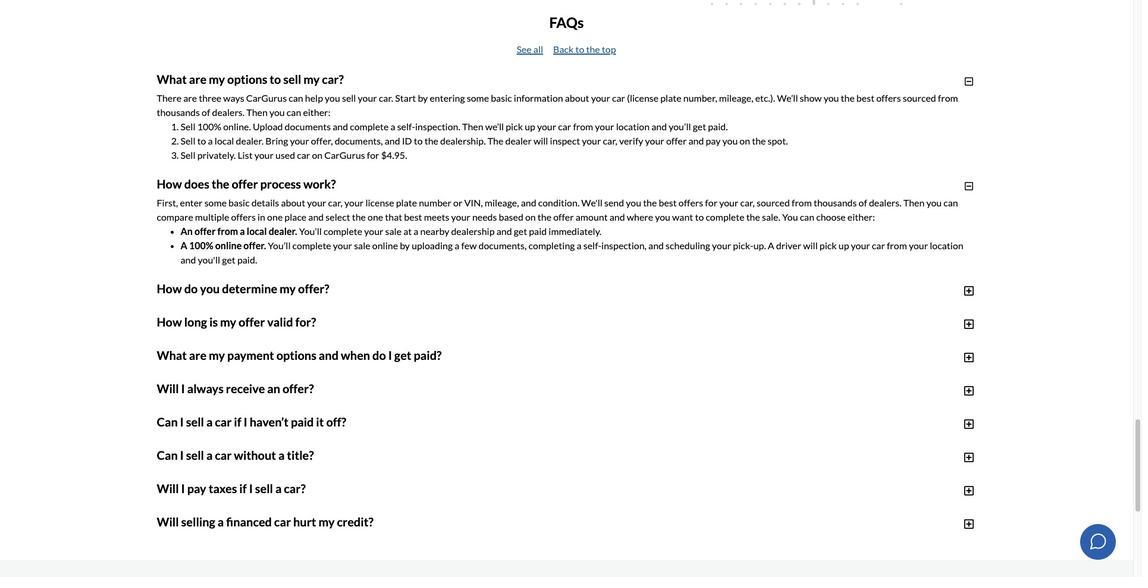 Task type: locate. For each thing, give the bounding box(es) containing it.
inspection,
[[602, 240, 647, 251]]

have inside can i sell a car without a title? in most states, no. rules around car titles vary by state, but—generally speaking—if you've lost your vehicle's title, it should be possible to obtain a replacement by contacting your state's department of motor vehicles (dmv). note: obtaining a new title invalidates a car's old title.there are other reasons why you might not be in possession of your car's title, such as if the car still has a lien against it, or if it was bought from a previous owner that didn't have the title. our guide to
[[372, 497, 392, 508]]

0 vertical spatial you've
[[189, 454, 216, 466]]

first, enter some basic details about your car, your license plate number or vin, mileage, and condition. we'll send you the best offers for your car, sourced from thousands of dealers. then you can compare multiple offers in one place and select the one that best meets your needs based on the offer amount and where you want to complete the sale. you can choose either:
[[157, 197, 959, 223]]

1 vertical spatial need
[[336, 497, 357, 508]]

only
[[866, 502, 884, 513]]

0 horizontal spatial tax.
[[487, 516, 502, 527]]

1 vertical spatial you'll
[[312, 497, 334, 508]]

0 vertical spatial financed
[[226, 515, 272, 529]]

online inside if you've accepted an 100% online offer from cargurus and the offer is greater than the amount you owe on your car loan, we'll pay off your loan and send you the difference. if your offer is less than the amount you owe, you'll need to either pay off your loan before we can pay you, or pay us the difference before we can pay your lender. if you sell your car to a local dealer, the dealer will guide you through the loan settling process as part of the sale or the purchase of your next vehicle. if you're selling to an individual, you'll need to settle the outstanding auto loan with the lender, who in turn will then release the car's title (assuming they hold it—this varies by state). please note: calculating the amount you owe on your car loan isn't as simple as multiplying your monthly payment by the number of months remaining on your loan. contact your lending institution and request a payout amount to determine the exact amount. then settle that amount before selling your car.
[[295, 454, 321, 466]]

1 can from the top
[[157, 415, 178, 429]]

payment inside if you've accepted an 100% online offer from cargurus and the offer is greater than the amount you owe on your car loan, we'll pay off your loan and send you the difference. if your offer is less than the amount you owe, you'll need to either pay off your loan before we can pay you, or pay us the difference before we can pay your lender. if you sell your car to a local dealer, the dealer will guide you through the loan settling process as part of the sale or the purchase of your next vehicle. if you're selling to an individual, you'll need to settle the outstanding auto loan with the lender, who in turn will then release the car's title (assuming they hold it—this varies by state). please note: calculating the amount you owe on your car loan isn't as simple as multiplying your monthly payment by the number of months remaining on your loan. contact your lending institution and request a payout amount to determine the exact amount. then settle that amount before selling your car.
[[557, 511, 593, 523]]

determine inside if you've accepted an 100% online offer from cargurus and the offer is greater than the amount you owe on your car loan, we'll pay off your loan and send you the difference. if your offer is less than the amount you owe, you'll need to either pay off your loan before we can pay you, or pay us the difference before we can pay your lender. if you sell your car to a local dealer, the dealer will guide you through the loan settling process as part of the sale or the purchase of your next vehicle. if you're selling to an individual, you'll need to settle the outstanding auto loan with the lender, who in turn will then release the car's title (assuming they hold it—this varies by state). please note: calculating the amount you owe on your car loan isn't as simple as multiplying your monthly payment by the number of months remaining on your loan. contact your lending institution and request a payout amount to determine the exact amount. then settle that amount before selling your car.
[[448, 526, 491, 537]]

us
[[568, 469, 578, 480]]

next
[[738, 483, 756, 494]]

some
[[676, 397, 699, 408]]

1 vertical spatial offers
[[679, 197, 704, 208]]

guide: inside "the rules and laws on what taxes you pay when selling your car to a private party vary by state (and in some cases even by city). the most important thing to know is that you only pay tax on any profit made from the car sale. if you sell a car for less than you paid for, there's no sales tax. however, if you sell your car for more money than you paid for it, the internal revenue services (irs) considers that a capital gain, and you'll need to report it when you file your federal and state income taxes. only then will you know if you owe any taxes. for more information, read out full guide:"
[[884, 530, 910, 542]]

list
[[238, 150, 253, 161]]

1 vertical spatial you'll
[[297, 397, 319, 408]]

offer?
[[298, 282, 330, 296], [283, 382, 314, 396]]

0 horizontal spatial funds
[[271, 411, 294, 423]]

1 horizontal spatial sourced
[[903, 92, 937, 104]]

0 vertical spatial can
[[157, 415, 178, 429]]

based inside will selling a financed car hurt my credit? if you're worried that selling a financed car might hurt your credit, the important point to consider is whether you can settle your debt as agreed with the lender. contact your lender and ask for your payoff balance, which is a figure based on the remainder of the loan payments plus accompanying interest and fees. if you can sell your car and settle the payoff loan with the lender, then it won't hurt your credit. if you sell your car but still can't meet the payoff balance, there are other options open to you, such as refinancing the remaining balance to make payments smaller. doing this shouldn
[[289, 549, 314, 561]]

pick down choose
[[820, 240, 837, 251]]

3 sell from the top
[[181, 150, 196, 161]]

vary
[[327, 469, 346, 480], [490, 502, 508, 513]]

a inside understanding taxes when buying and selling a car
[[286, 545, 291, 556]]

1 horizontal spatial then
[[635, 497, 654, 508]]

note:
[[954, 497, 975, 508]]

license
[[366, 197, 394, 208]]

spot.
[[768, 135, 788, 147], [381, 440, 402, 451]]

it, inside can i sell a car without a title? in most states, no. rules around car titles vary by state, but—generally speaking—if you've lost your vehicle's title, it should be possible to obtain a replacement by contacting your state's department of motor vehicles (dmv). note: obtaining a new title invalidates a car's old title.there are other reasons why you might not be in possession of your car's title, such as if the car still has a lien against it, or if it was bought from a previous owner that didn't have the title. our guide to
[[963, 483, 971, 494]]

there
[[157, 92, 182, 104]]

1 vertical spatial state
[[470, 530, 492, 542]]

most inside can i sell a car without a title? in most states, no. rules around car titles vary by state, but—generally speaking—if you've lost your vehicle's title, it should be possible to obtain a replacement by contacting your state's department of motor vehicles (dmv). note: obtaining a new title invalidates a car's old title.there are other reasons why you might not be in possession of your car's title, such as if the car still has a lien against it, or if it was bought from a previous owner that didn't have the title. our guide to
[[167, 469, 188, 480]]

to up to
[[411, 421, 419, 432]]

when
[[341, 348, 370, 363], [328, 502, 351, 513], [344, 530, 367, 542]]

state up however,
[[522, 502, 543, 513]]

through inside the bank transfer. link your bank account through our secure portal for the fastest, most hassle-free way to receive your funds. you'll receive payment in one to three business days. check. request a check and you'll have to wait a few hours for it to be activated before you can deposit it on pick-up day. some banks have deposit limits and may hold funds for several days before depositing the funds into your account.
[[338, 383, 372, 394]]

up inside what are my options to sell my car? there are three ways cargurus can help you sell your car. start by entering some basic information about your car (license plate number, mileage, etc.). we'll show you the best offers sourced from thousands of dealers. then you can either: sell 100% online. upload documents and complete a self-inspection. then we'll pick up your car from your location and you'll get paid. sell to a local dealer. bring your offer, documents, and id to the dealership. the dealer will inspect your car, verify your offer and pay you on the spot. sell privately. list your used car on cargurus for $4.95.
[[525, 121, 536, 132]]

0 vertical spatial hurt
[[293, 515, 316, 529]]

2 vertical spatial thousands
[[651, 454, 694, 466]]

0 horizontal spatial offers
[[231, 211, 256, 223]]

if down made
[[157, 535, 163, 546]]

consider inside will selling a financed car hurt my credit? if you're worried that selling a financed car might hurt your credit, the important point to consider is whether you can settle your debt as agreed with the lender. contact your lender and ask for your payoff balance, which is a figure based on the remainder of the loan payments plus accompanying interest and fees. if you can sell your car and settle the payoff loan with the lender, then it won't hurt your credit. if you sell your car but still can't meet the payoff balance, there are other options open to you, such as refinancing the remaining balance to make payments smaller. doing this shouldn
[[523, 535, 559, 546]]

help
[[305, 92, 323, 104]]

0 vertical spatial information,
[[779, 530, 830, 542]]

title inside if you've accepted an 100% online offer from cargurus and the offer is greater than the amount you owe on your car loan, we'll pay off your loan and send you the difference. if your offer is less than the amount you owe, you'll need to either pay off your loan before we can pay you, or pay us the difference before we can pay your lender. if you sell your car to a local dealer, the dealer will guide you through the loan settling process as part of the sale or the purchase of your next vehicle. if you're selling to an individual, you'll need to settle the outstanding auto loan with the lender, who in turn will then release the car's title (assuming they hold it—this varies by state). please note: calculating the amount you owe on your car loan isn't as simple as multiplying your monthly payment by the number of months remaining on your loan. contact your lending institution and request a payout amount to determine the exact amount. then settle that amount before selling your car.
[[724, 497, 741, 508]]

pay right we'll
[[704, 454, 719, 466]]

pay inside the dealer will pay you on the spot. to increase your purchasing power and potentially save on taxes, consider trading in your car. by applying your trade-in value to your down payment, you can decrease or even eliminate it. depending on your state's tax laws, a trade-in could potentially save you thousands of dollars in sales tax.
[[319, 440, 334, 451]]

pick inside what are my options to sell my car? there are three ways cargurus can help you sell your car. start by entering some basic information about your car (license plate number, mileage, etc.). we'll show you the best offers sourced from thousands of dealers. then you can either: sell 100% online. upload documents and complete a self-inspection. then we'll pick up your car from your location and you'll get paid. sell to a local dealer. bring your offer, documents, and id to the dealership. the dealer will inspect your car, verify your offer and pay you on the spot. sell privately. list your used car on cargurus for $4.95.
[[506, 121, 523, 132]]

loan
[[755, 454, 773, 466], [425, 469, 443, 480], [479, 483, 497, 494], [483, 497, 501, 508], [362, 511, 380, 523], [415, 549, 433, 561], [810, 549, 828, 561]]

2 we from the left
[[669, 469, 682, 480]]

will
[[534, 135, 548, 147], [804, 240, 818, 251], [303, 440, 318, 451], [370, 483, 384, 494], [618, 497, 633, 508], [594, 530, 609, 542]]

you, down interest
[[572, 564, 589, 575]]

will left bank
[[157, 382, 179, 396]]

than up motor
[[181, 469, 200, 480]]

a inside you'll complete your sale online by uploading a few documents, completing a self-inspection, and scheduling your pick-up. a driver will pick up your car from your location and you'll get paid.
[[768, 240, 775, 251]]

0 vertical spatial process
[[260, 177, 301, 191]]

or inside can i sell a car without a title? in most states, no. rules around car titles vary by state, but—generally speaking—if you've lost your vehicle's title, it should be possible to obtain a replacement by contacting your state's department of motor vehicles (dmv). note: obtaining a new title invalidates a car's old title.there are other reasons why you might not be in possession of your car's title, such as if the car still has a lien against it, or if it was bought from a previous owner that didn't have the title. our guide to
[[157, 497, 166, 508]]

way
[[579, 383, 596, 394]]

remaining up agreed on the right of the page
[[701, 511, 743, 523]]

you'll
[[198, 254, 220, 266], [297, 397, 319, 408], [290, 469, 312, 480]]

1 vertical spatial thousands
[[814, 197, 857, 208]]

you've
[[189, 454, 216, 466], [499, 469, 526, 480]]

1 sell from the top
[[181, 121, 196, 132]]

is
[[210, 315, 218, 329], [465, 454, 471, 466], [944, 454, 951, 466], [822, 502, 828, 513], [561, 535, 567, 546], [248, 549, 254, 561]]

or left "vin,"
[[453, 197, 463, 208]]

in left value
[[885, 440, 893, 451]]

0 horizontal spatial title
[[357, 483, 374, 494]]

taxes down note:
[[270, 502, 292, 513]]

lost
[[528, 469, 543, 480]]

less up report
[[331, 516, 347, 527]]

lender, inside will selling a financed car hurt my credit? if you're worried that selling a financed car might hurt your credit, the important point to consider is whether you can settle your debt as agreed with the lender. contact your lender and ask for your payoff balance, which is a figure based on the remainder of the loan payments plus accompanying interest and fees. if you can sell your car and settle the payoff loan with the lender, then it won't hurt your credit. if you sell your car but still can't meet the payoff balance, there are other options open to you, such as refinancing the remaining balance to make payments smaller. doing this shouldn
[[866, 549, 894, 561]]

still left list
[[506, 421, 521, 432]]

0 horizontal spatial sourced
[[757, 197, 790, 208]]

start
[[395, 92, 416, 104]]

the
[[488, 135, 504, 147], [257, 440, 273, 451], [157, 502, 173, 513], [679, 502, 695, 513]]

a right the has
[[907, 483, 912, 494]]

car, inside what are my options to sell my car? there are three ways cargurus can help you sell your car. start by entering some basic information about your car (license plate number, mileage, etc.). we'll show you the best offers sourced from thousands of dealers. then you can either: sell 100% online. upload documents and complete a self-inspection. then we'll pick up your car from your location and you'll get paid. sell to a local dealer. bring your offer, documents, and id to the dealership. the dealer will inspect your car, verify your offer and pay you on the spot. sell privately. list your used car on cargurus for $4.95.
[[603, 135, 618, 147]]

bank transfer. link your bank account through our secure portal for the fastest, most hassle-free way to receive your funds. you'll receive payment in one to three business days. check. request a check and you'll have to wait a few hours for it to be activated before you can deposit it on pick-up day. some banks have deposit limits and may hold funds for several days before depositing the funds into your account.
[[181, 383, 952, 423]]

mileage, up needs
[[485, 197, 519, 208]]

buying
[[209, 545, 238, 556]]

best up want
[[659, 197, 677, 208]]

100% inside if you've accepted an 100% online offer from cargurus and the offer is greater than the amount you owe on your car loan, we'll pay off your loan and send you the difference. if your offer is less than the amount you owe, you'll need to either pay off your loan before we can pay you, or pay us the difference before we can pay your lender. if you sell your car to a local dealer, the dealer will guide you through the loan settling process as part of the sale or the purchase of your next vehicle. if you're selling to an individual, you'll need to settle the outstanding auto loan with the lender, who in turn will then release the car's title (assuming they hold it—this varies by state). please note: calculating the amount you owe on your car loan isn't as simple as multiplying your monthly payment by the number of months remaining on your loan. contact your lending institution and request a payout amount to determine the exact amount. then settle that amount before selling your car.
[[269, 454, 293, 466]]

our right see
[[266, 554, 280, 566]]

important inside "the rules and laws on what taxes you pay when selling your car to a private party vary by state (and in some cases even by city). the most important thing to know is that you only pay tax on any profit made from the car sale. if you sell a car for less than you paid for, there's no sales tax. however, if you sell your car for more money than you paid for it, the internal revenue services (irs) considers that a capital gain, and you'll need to report it when you file your federal and state income taxes. only then will you know if you owe any taxes. for more information, read out full guide:"
[[719, 502, 761, 513]]

about right information
[[565, 92, 590, 104]]

1 horizontal spatial options
[[277, 348, 317, 363]]

know
[[797, 502, 820, 513], [628, 530, 651, 542]]

fastest,
[[476, 383, 507, 394]]

lender.
[[737, 469, 766, 480], [785, 535, 813, 546]]

1 vertical spatial title
[[724, 497, 741, 508]]

to left activated
[[445, 397, 454, 408]]

paid
[[441, 554, 459, 566]]

pay
[[706, 135, 721, 147], [319, 440, 334, 451], [704, 454, 719, 466], [374, 469, 389, 480], [505, 469, 520, 480], [552, 469, 566, 480], [700, 469, 715, 480], [187, 482, 206, 496], [311, 502, 326, 513], [886, 502, 901, 513]]

1 horizontal spatial title
[[724, 497, 741, 508]]

some up multiple
[[205, 197, 227, 208]]

the inside what are my options to sell my car? there are three ways cargurus can help you sell your car. start by entering some basic information about your car (license plate number, mileage, etc.). we'll show you the best offers sourced from thousands of dealers. then you can either: sell 100% online. upload documents and complete a self-inspection. then we'll pick up your car from your location and you'll get paid. sell to a local dealer. bring your offer, documents, and id to the dealership. the dealer will inspect your car, verify your offer and pay you on the spot. sell privately. list your used car on cargurus for $4.95.
[[488, 135, 504, 147]]

options up ways
[[227, 72, 267, 86]]

and left may at the right bottom
[[806, 397, 821, 408]]

3 will from the top
[[157, 515, 179, 529]]

1 deposit from the left
[[572, 397, 603, 408]]

balance
[[731, 564, 763, 575]]

0 horizontal spatial thousands
[[157, 107, 200, 118]]

from inside first, enter some basic details about your car, your license plate number or vin, mileage, and condition. we'll send you the best offers for your car, sourced from thousands of dealers. then you can compare multiple offers in one place and select the one that best meets your needs based on the offer amount and where you want to complete the sale. you can choose either:
[[792, 197, 812, 208]]

when down credit?
[[344, 530, 367, 542]]

(assuming
[[743, 497, 785, 508]]

2 vertical spatial options
[[506, 564, 537, 575]]

the inside button
[[586, 44, 600, 55]]

loan down the "credit,"
[[415, 549, 433, 561]]

title down next
[[724, 497, 741, 508]]

in inside can i sell a car without a title? in most states, no. rules around car titles vary by state, but—generally speaking—if you've lost your vehicle's title, it should be possible to obtain a replacement by contacting your state's department of motor vehicles (dmv). note: obtaining a new title invalidates a car's old title.there are other reasons why you might not be in possession of your car's title, such as if the car still has a lien against it, or if it was bought from a previous owner that didn't have the title. our guide to
[[675, 483, 682, 494]]

but—generally
[[384, 469, 445, 480]]

0 vertical spatial some
[[467, 92, 489, 104]]

1 horizontal spatial sales
[[746, 454, 767, 466]]

vehicles
[[196, 483, 230, 494]]

you've inside if you've accepted an 100% online offer from cargurus and the offer is greater than the amount you owe on your car loan, we'll pay off your loan and send you the difference. if your offer is less than the amount you owe, you'll need to either pay off your loan before we can pay you, or pay us the difference before we can pay your lender. if you sell your car to a local dealer, the dealer will guide you through the loan settling process as part of the sale or the purchase of your next vehicle. if you're selling to an individual, you'll need to settle the outstanding auto loan with the lender, who in turn will then release the car's title (assuming they hold it—this varies by state). please note: calculating the amount you owe on your car loan isn't as simple as multiplying your monthly payment by the number of months remaining on your loan. contact your lending institution and request a payout amount to determine the exact amount. then settle that amount before selling your car.
[[189, 454, 216, 466]]

2 horizontal spatial online
[[372, 240, 398, 251]]

0 vertical spatial then
[[635, 497, 654, 508]]

may
[[823, 397, 841, 408]]

guide inside can i sell a car without a title? in most states, no. rules around car titles vary by state, but—generally speaking—if you've lost your vehicle's title, it should be possible to obtain a replacement by contacting your state's department of motor vehicles (dmv). note: obtaining a new title invalidates a car's old title.there are other reasons why you might not be in possession of your car's title, such as if the car still has a lien against it, or if it was bought from a previous owner that didn't have the title. our guide to
[[449, 497, 472, 508]]

title down the either
[[357, 483, 374, 494]]

2 vertical spatial 100%
[[269, 454, 293, 466]]

0 vertical spatial about
[[565, 92, 590, 104]]

thousands up choose
[[814, 197, 857, 208]]

sourced inside first, enter some basic details about your car, your license plate number or vin, mileage, and condition. we'll send you the best offers for your car, sourced from thousands of dealers. then you can compare multiple offers in one place and select the one that best meets your needs based on the offer amount and where you want to complete the sale. you can choose either:
[[757, 197, 790, 208]]

1 horizontal spatial based
[[499, 211, 524, 223]]

can inside the bank transfer. link your bank account through our secure portal for the fastest, most hassle-free way to receive your funds. you'll receive payment in one to three business days. check. request a check and you'll have to wait a few hours for it to be activated before you can deposit it on pick-up day. some banks have deposit limits and may hold funds for several days before depositing the funds into your account.
[[555, 397, 570, 408]]

0 vertical spatial what
[[157, 72, 187, 86]]

i up motor
[[180, 448, 184, 463]]

up inside you'll complete your sale online by uploading a few documents, completing a self-inspection, and scheduling your pick-up. a driver will pick up your car from your location and you'll get paid.
[[839, 240, 850, 251]]

privately.
[[197, 150, 236, 161]]

1 vertical spatial sale
[[354, 240, 371, 251]]

other down plus
[[481, 564, 504, 575]]

0 horizontal spatial off
[[391, 469, 402, 480]]

when up 'wait' at the left of the page
[[341, 348, 370, 363]]

or down could
[[541, 469, 550, 480]]

amount
[[576, 211, 608, 223], [543, 454, 575, 466], [217, 469, 249, 480], [243, 511, 275, 523], [403, 526, 435, 537], [636, 526, 668, 537]]

used inside what are my options to sell my car? there are three ways cargurus can help you sell your car. start by entering some basic information about your car (license plate number, mileage, etc.). we'll show you the best offers sourced from thousands of dealers. then you can either: sell 100% online. upload documents and complete a self-inspection. then we'll pick up your car from your location and you'll get paid. sell to a local dealer. bring your offer, documents, and id to the dealership. the dealer will inspect your car, verify your offer and pay you on the spot. sell privately. list your used car on cargurus for $4.95.
[[276, 150, 295, 161]]

receive right way
[[608, 383, 639, 394]]

details
[[252, 197, 279, 208]]

2 taxes. from the left
[[713, 530, 738, 542]]

lender. inside will selling a financed car hurt my credit? if you're worried that selling a financed car might hurt your credit, the important point to consider is whether you can settle your debt as agreed with the lender. contact your lender and ask for your payoff balance, which is a figure based on the remainder of the loan payments plus accompanying interest and fees. if you can sell your car and settle the payoff loan with the lender, then it won't hurt your credit. if you sell your car but still can't meet the payoff balance, there are other options open to you, such as refinancing the remaining balance to make payments smaller. doing this shouldn
[[785, 535, 813, 546]]

2 can from the top
[[157, 448, 178, 463]]

fees.
[[609, 549, 628, 561]]

0 horizontal spatial then
[[573, 530, 593, 542]]

on inside first, enter some basic details about your car, your license plate number or vin, mileage, and condition. we'll send you the best offers for your car, sourced from thousands of dealers. then you can compare multiple offers in one place and select the one that best meets your needs based on the offer amount and where you want to complete the sale. you can choose either:
[[525, 211, 536, 223]]

will inside what are my options to sell my car? there are three ways cargurus can help you sell your car. start by entering some basic information about your car (license plate number, mileage, etc.). we'll show you the best offers sourced from thousands of dealers. then you can either: sell 100% online. upload documents and complete a self-inspection. then we'll pick up your car from your location and you'll get paid. sell to a local dealer. bring your offer, documents, and id to the dealership. the dealer will inspect your car, verify your offer and pay you on the spot. sell privately. list your used car on cargurus for $4.95.
[[534, 135, 548, 147]]

your
[[358, 92, 377, 104], [591, 92, 611, 104], [537, 121, 557, 132], [595, 121, 615, 132], [290, 135, 309, 147], [582, 135, 601, 147], [645, 135, 665, 147], [255, 150, 274, 161], [307, 197, 326, 208], [345, 197, 364, 208], [720, 197, 739, 208], [451, 211, 471, 223], [364, 226, 384, 237], [333, 240, 352, 251], [712, 240, 732, 251], [851, 240, 871, 251], [909, 240, 929, 251], [260, 383, 279, 394], [641, 383, 660, 394], [315, 411, 334, 423], [165, 421, 184, 432], [537, 421, 556, 432], [452, 440, 471, 451], [751, 440, 770, 451], [838, 440, 857, 451], [929, 440, 948, 451], [413, 454, 432, 466], [625, 454, 645, 466], [734, 454, 753, 466], [901, 454, 920, 466], [404, 469, 423, 480], [545, 469, 564, 480], [716, 469, 736, 480], [867, 469, 886, 480], [222, 483, 241, 494], [717, 483, 736, 494], [741, 483, 761, 494], [381, 502, 400, 513], [326, 511, 345, 523], [500, 511, 519, 523], [757, 511, 776, 523], [586, 516, 605, 527], [216, 526, 235, 537], [728, 526, 747, 537], [401, 530, 420, 542], [380, 535, 399, 546], [665, 535, 684, 546], [850, 535, 869, 546], [947, 535, 966, 546], [688, 549, 707, 561], [157, 564, 176, 575], [247, 564, 266, 575]]

1 horizontal spatial hurt
[[360, 535, 378, 546]]

for up report
[[317, 516, 329, 527]]

it inside will selling a financed car hurt my credit? if you're worried that selling a financed car might hurt your credit, the important point to consider is whether you can settle your debt as agreed with the lender. contact your lender and ask for your payoff balance, which is a figure based on the remainder of the loan payments plus accompanying interest and fees. if you can sell your car and settle the payoff loan with the lender, then it won't hurt your credit. if you sell your car but still can't meet the payoff balance, there are other options open to you, such as refinancing the remaining balance to make payments smaller. doing this shouldn
[[917, 549, 923, 561]]

sales inside "the rules and laws on what taxes you pay when selling your car to a private party vary by state (and in some cases even by city). the most important thing to know is that you only pay tax on any profit made from the car sale. if you sell a car for less than you paid for, there's no sales tax. however, if you sell your car for more money than you paid for it, the internal revenue services (irs) considers that a capital gain, and you'll need to report it when you file your federal and state income taxes. only then will you know if you owe any taxes. for more information, read out full guide:"
[[465, 516, 485, 527]]

sell down around on the left
[[255, 482, 273, 496]]

basic down how does the offer process work?
[[229, 197, 250, 208]]

receive up the request
[[226, 382, 265, 396]]

title inside can i sell a car without a title? in most states, no. rules around car titles vary by state, but—generally speaking—if you've lost your vehicle's title, it should be possible to obtain a replacement by contacting your state's department of motor vehicles (dmv). note: obtaining a new title invalidates a car's old title.there are other reasons why you might not be in possession of your car's title, such as if the car still has a lien against it, or if it was bought from a previous owner that didn't have the title. our guide to
[[357, 483, 374, 494]]

to
[[403, 440, 413, 451]]

one down license
[[368, 211, 383, 223]]

1 horizontal spatial car
[[383, 554, 398, 566]]

you'll right the offer.
[[268, 240, 291, 251]]

settle up balance
[[741, 549, 765, 561]]

1 horizontal spatial contact
[[815, 535, 848, 546]]

still right but
[[299, 564, 314, 575]]

and right place on the left of the page
[[308, 211, 324, 223]]

0 horizontal spatial based
[[289, 549, 314, 561]]

dealer,
[[296, 483, 324, 494]]

can i sell a car without a title? in most states, no. rules around car titles vary by state, but—generally speaking—if you've lost your vehicle's title, it should be possible to obtain a replacement by contacting your state's department of motor vehicles (dmv). note: obtaining a new title invalidates a car's old title.there are other reasons why you might not be in possession of your car's title, such as if the car still has a lien against it, or if it was bought from a previous owner that didn't have the title. our guide to
[[157, 448, 971, 508]]

was
[[183, 497, 199, 508]]

0 vertical spatial title,
[[603, 469, 622, 480]]

offer? down what are my payment options and when do i get paid?
[[283, 382, 314, 396]]

1 vertical spatial process
[[532, 483, 564, 494]]

0 vertical spatial tax
[[463, 454, 476, 466]]

0 vertical spatial know
[[797, 502, 820, 513]]

pay inside what are my options to sell my car? there are three ways cargurus can help you sell your car. start by entering some basic information about your car (license plate number, mileage, etc.). we'll show you the best offers sourced from thousands of dealers. then you can either: sell 100% online. upload documents and complete a self-inspection. then we'll pick up your car from your location and you'll get paid. sell to a local dealer. bring your offer, documents, and id to the dealership. the dealer will inspect your car, verify your offer and pay you on the spot. sell privately. list your used car on cargurus for $4.95.
[[706, 135, 721, 147]]

three inside what are my options to sell my car? there are three ways cargurus can help you sell your car. start by entering some basic information about your car (license plate number, mileage, etc.). we'll show you the best offers sourced from thousands of dealers. then you can either: sell 100% online. upload documents and complete a self-inspection. then we'll pick up your car from your location and you'll get paid. sell to a local dealer. bring your offer, documents, and id to the dealership. the dealer will inspect your car, verify your offer and pay you on the spot. sell privately. list your used car on cargurus for $4.95.
[[199, 92, 222, 104]]

you're up calculating
[[189, 497, 215, 508]]

sell inside can i sell a car without a title? in most states, no. rules around car titles vary by state, but—generally speaking—if you've lost your vehicle's title, it should be possible to obtain a replacement by contacting your state's department of motor vehicles (dmv). note: obtaining a new title invalidates a car's old title.there are other reasons why you might not be in possession of your car's title, such as if the car still has a lien against it, or if it was bought from a previous owner that didn't have the title. our guide to
[[186, 448, 204, 463]]

2 will from the top
[[157, 482, 179, 496]]

cargurus
[[246, 92, 287, 104], [325, 150, 365, 161], [367, 454, 408, 466]]

there's
[[422, 516, 450, 527]]

by right only
[[885, 497, 895, 508]]

settle up isn't at left
[[369, 497, 393, 508]]

check
[[254, 397, 278, 408]]

1 horizontal spatial vary
[[490, 502, 508, 513]]

laws,
[[478, 454, 499, 466]]

guide
[[386, 483, 409, 494], [449, 497, 472, 508]]

the inside the dealer will pay you on the spot. to increase your purchasing power and potentially save on taxes, consider trading in your car. by applying your trade-in value to your down payment, you can decrease or even eliminate it. depending on your state's tax laws, a trade-in could potentially save you thousands of dollars in sales tax.
[[257, 440, 273, 451]]

what
[[157, 72, 187, 86], [157, 348, 187, 363]]

before up the old at the left
[[445, 469, 472, 480]]

selling inside "the rules and laws on what taxes you pay when selling your car to a private party vary by state (and in some cases even by city). the most important thing to know is that you only pay tax on any profit made from the car sale. if you sell a car for less than you paid for, there's no sales tax. however, if you sell your car for more money than you paid for it, the internal revenue services (irs) considers that a capital gain, and you'll need to report it when you file your federal and state income taxes. only then will you know if you owe any taxes. for more information, read out full guide:"
[[352, 502, 379, 513]]

with inside if you've accepted an 100% online offer from cargurus and the offer is greater than the amount you owe on your car loan, we'll pay off your loan and send you the difference. if your offer is less than the amount you owe, you'll need to either pay off your loan before we can pay you, or pay us the difference before we can pay your lender. if you sell your car to a local dealer, the dealer will guide you through the loan settling process as part of the sale or the purchase of your next vehicle. if you're selling to an individual, you'll need to settle the outstanding auto loan with the lender, who in turn will then release the car's title (assuming they hold it—this varies by state). please note: calculating the amount you owe on your car loan isn't as simple as multiplying your monthly payment by the number of months remaining on your loan. contact your lending institution and request a payout amount to determine the exact amount. then settle that amount before selling your car.
[[503, 497, 521, 508]]

sell
[[181, 121, 196, 132], [181, 135, 196, 147], [181, 150, 196, 161]]

up.
[[754, 240, 766, 251]]

owe down money
[[677, 530, 695, 542]]

secure
[[390, 383, 417, 394]]

what for what are my payment options and when do i get paid?
[[157, 348, 187, 363]]

privately
[[595, 421, 632, 432]]

car's up our
[[429, 483, 448, 494]]

and inside understanding taxes when buying and selling a car
[[239, 545, 255, 556]]

on inside the bank transfer. link your bank account through our secure portal for the fastest, most hassle-free way to receive your funds. you'll receive payment in one to three business days. check. request a check and you'll have to wait a few hours for it to be activated before you can deposit it on pick-up day. some banks have deposit limits and may hold funds for several days before depositing the funds into your account.
[[612, 397, 623, 408]]

selling inside understanding taxes when buying and selling a car
[[257, 545, 284, 556]]

what up there
[[157, 72, 187, 86]]

you'll inside you'll complete your sale online by uploading a few documents, completing a self-inspection, and scheduling your pick-up. a driver will pick up your car from your location and you'll get paid.
[[198, 254, 220, 266]]

save up 'difference' on the bottom of the page
[[614, 454, 632, 466]]

in inside first, enter some basic details about your car, your license plate number or vin, mileage, and condition. we'll send you the best offers for your car, sourced from thousands of dealers. then you can compare multiple offers in one place and select the one that best meets your needs based on the offer amount and where you want to complete the sale. you can choose either:
[[258, 211, 265, 223]]

offer inside first, enter some basic details about your car, your license plate number or vin, mileage, and condition. we'll send you the best offers for your car, sourced from thousands of dealers. then you can compare multiple offers in one place and select the one that best meets your needs based on the offer amount and where you want to complete the sale. you can choose either:
[[554, 211, 574, 223]]

0 vertical spatial car.
[[379, 92, 394, 104]]

0 vertical spatial dealers.
[[212, 107, 245, 118]]

a down falls
[[198, 440, 203, 451]]

0 horizontal spatial sale
[[354, 240, 371, 251]]

0 horizontal spatial even
[[281, 454, 301, 466]]

will for will i pay taxes if i sell a car?
[[157, 482, 179, 496]]

money
[[660, 516, 688, 527]]

1 vertical spatial tax.
[[487, 516, 502, 527]]

sell inside if you've accepted an 100% online offer from cargurus and the offer is greater than the amount you owe on your car loan, we'll pay off your loan and send you the difference. if your offer is less than the amount you owe, you'll need to either pay off your loan before we can pay you, or pay us the difference before we can pay your lender. if you sell your car to a local dealer, the dealer will guide you through the loan settling process as part of the sale or the purchase of your next vehicle. if you're selling to an individual, you'll need to settle the outstanding auto loan with the lender, who in turn will then release the car's title (assuming they hold it—this varies by state). please note: calculating the amount you owe on your car loan isn't as simple as multiplying your monthly payment by the number of months remaining on your loan. contact your lending institution and request a payout amount to determine the exact amount. then settle that amount before selling your car.
[[206, 483, 220, 494]]

in down why
[[589, 497, 596, 508]]

1 vertical spatial spot.
[[381, 440, 402, 451]]

and
[[333, 121, 348, 132], [652, 121, 667, 132], [385, 135, 400, 147], [689, 135, 704, 147], [521, 197, 537, 208], [308, 211, 324, 223], [610, 211, 625, 223], [497, 226, 512, 237], [649, 240, 664, 251], [181, 254, 196, 266], [319, 348, 339, 363], [280, 397, 295, 408], [806, 397, 821, 408], [335, 421, 351, 432], [549, 440, 565, 451], [410, 454, 425, 466], [775, 454, 790, 466], [197, 502, 213, 513], [315, 526, 330, 537], [233, 530, 249, 542], [453, 530, 469, 542], [900, 535, 915, 546], [239, 545, 255, 556], [592, 549, 607, 561], [724, 549, 739, 561]]

0 horizontal spatial self-
[[397, 121, 415, 132]]

0 horizontal spatial used
[[276, 150, 295, 161]]

0 horizontal spatial do
[[184, 282, 198, 296]]

by
[[788, 440, 799, 451]]

0 horizontal spatial other
[[481, 564, 504, 575]]

by inside you'll complete your sale online by uploading a few documents, completing a self-inspection, and scheduling your pick-up. a driver will pick up your car from your location and you'll get paid.
[[400, 240, 410, 251]]

payoff up "make"
[[782, 549, 808, 561]]

how for how does the offer process work?
[[157, 177, 182, 191]]

2 deposit from the left
[[749, 397, 780, 408]]

such inside will selling a financed car hurt my credit? if you're worried that selling a financed car might hurt your credit, the important point to consider is whether you can settle your debt as agreed with the lender. contact your lender and ask for your payoff balance, which is a figure based on the remainder of the loan payments plus accompanying interest and fees. if you can sell your car and settle the payoff loan with the lender, then it won't hurt your credit. if you sell your car but still can't meet the payoff balance, there are other options open to you, such as refinancing the remaining balance to make payments smaller. doing this shouldn
[[591, 564, 610, 575]]

before up list
[[509, 397, 536, 408]]

0 vertical spatial offers
[[877, 92, 901, 104]]

0 vertical spatial lender.
[[737, 469, 766, 480]]

0 horizontal spatial up
[[525, 121, 536, 132]]

if up "was"
[[181, 483, 187, 494]]

settle up the refinancing
[[640, 535, 663, 546]]

0 horizontal spatial plate
[[396, 197, 417, 208]]

dealers. inside first, enter some basic details about your car, your license plate number or vin, mileage, and condition. we'll send you the best offers for your car, sourced from thousands of dealers. then you can compare multiple offers in one place and select the one that best meets your needs based on the offer amount and where you want to complete the sale. you can choose either:
[[869, 197, 902, 208]]

0 horizontal spatial receive
[[226, 382, 265, 396]]

completing
[[529, 240, 575, 251]]

into
[[296, 411, 313, 423], [220, 421, 236, 432]]

not
[[646, 483, 661, 494]]

1 horizontal spatial online
[[295, 454, 321, 466]]

contact
[[181, 526, 214, 537], [815, 535, 848, 546]]

sell up bought
[[206, 483, 220, 494]]

2 horizontal spatial hurt
[[950, 549, 968, 561]]

and up replacement
[[775, 454, 790, 466]]

on inside will selling a financed car hurt my credit? if you're worried that selling a financed car might hurt your credit, the important point to consider is whether you can settle your debt as agreed with the lender. contact your lender and ask for your payoff balance, which is a figure based on the remainder of the loan payments plus accompanying interest and fees. if you can sell your car and settle the payoff loan with the lender, then it won't hurt your credit. if you sell your car but still can't meet the payoff balance, there are other options open to you, such as refinancing the remaining balance to make payments smaller. doing this shouldn
[[315, 549, 326, 561]]

sale. inside first, enter some basic details about your car, your license plate number or vin, mileage, and condition. we'll send you the best offers for your car, sourced from thousands of dealers. then you can compare multiple offers in one place and select the one that best meets your needs based on the offer amount and where you want to complete the sale. you can choose either:
[[762, 211, 781, 223]]

1 horizontal spatial some
[[467, 92, 489, 104]]

an offer from a local dealer. you'll complete your sale at a nearby dealership and get paid immediately.
[[181, 226, 602, 237]]

pick-
[[733, 240, 754, 251], [625, 397, 645, 408]]

0 horizontal spatial sales
[[465, 516, 485, 527]]

cargurus up work?
[[325, 150, 365, 161]]

full
[[869, 530, 882, 542]]

either: inside what are my options to sell my car? there are three ways cargurus can help you sell your car. start by entering some basic information about your car (license plate number, mileage, etc.). we'll show you the best offers sourced from thousands of dealers. then you can either: sell 100% online. upload documents and complete a self-inspection. then we'll pick up your car from your location and you'll get paid. sell to a local dealer. bring your offer, documents, and id to the dealership. the dealer will inspect your car, verify your offer and pay you on the spot. sell privately. list your used car on cargurus for $4.95.
[[303, 107, 331, 118]]

best right show
[[857, 92, 875, 104]]

which
[[221, 549, 246, 561]]

process inside if you've accepted an 100% online offer from cargurus and the offer is greater than the amount you owe on your car loan, we'll pay off your loan and send you the difference. if your offer is less than the amount you owe, you'll need to either pay off your loan before we can pay you, or pay us the difference before we can pay your lender. if you sell your car to a local dealer, the dealer will guide you through the loan settling process as part of the sale or the purchase of your next vehicle. if you're selling to an individual, you'll need to settle the outstanding auto loan with the lender, who in turn will then release the car's title (assuming they hold it—this varies by state). please note: calculating the amount you owe on your car loan isn't as simple as multiplying your monthly payment by the number of months remaining on your loan. contact your lending institution and request a payout amount to determine the exact amount. then settle that amount before selling your car.
[[532, 483, 564, 494]]

income
[[493, 530, 524, 542]]

dealer. inside what are my options to sell my car? there are three ways cargurus can help you sell your car. start by entering some basic information about your car (license plate number, mileage, etc.). we'll show you the best offers sourced from thousands of dealers. then you can either: sell 100% online. upload documents and complete a self-inspection. then we'll pick up your car from your location and you'll get paid. sell to a local dealer. bring your offer, documents, and id to the dealership. the dealer will inspect your car, verify your offer and pay you on the spot. sell privately. list your used car on cargurus for $4.95.
[[236, 135, 264, 147]]

sell down which
[[231, 564, 245, 575]]

1 horizontal spatial car?
[[322, 72, 344, 86]]

dealership.
[[440, 135, 486, 147]]

to
[[576, 44, 585, 55], [270, 72, 281, 86], [197, 135, 206, 147], [414, 135, 423, 147], [695, 211, 704, 223], [598, 383, 607, 394], [811, 383, 820, 394], [343, 397, 352, 408], [445, 397, 454, 408], [411, 421, 419, 432], [187, 440, 196, 451], [919, 440, 927, 451], [336, 469, 345, 480], [709, 469, 718, 480], [258, 483, 266, 494], [245, 497, 254, 508], [359, 497, 368, 508], [474, 497, 482, 508], [417, 502, 426, 513], [786, 502, 795, 513], [437, 526, 446, 537], [297, 530, 306, 542], [512, 535, 521, 546], [331, 554, 340, 566], [561, 564, 570, 575], [765, 564, 774, 575]]

information
[[514, 92, 563, 104]]

more
[[636, 516, 658, 527], [755, 530, 777, 542], [173, 554, 195, 566]]

smaller.
[[842, 564, 874, 575]]

from
[[938, 92, 959, 104], [573, 121, 594, 132], [792, 197, 812, 208], [218, 226, 238, 237], [887, 240, 907, 251], [345, 454, 365, 466], [233, 497, 253, 508], [182, 516, 202, 527]]

options inside will selling a financed car hurt my credit? if you're worried that selling a financed car might hurt your credit, the important point to consider is whether you can settle your debt as agreed with the lender. contact your lender and ask for your payoff balance, which is a figure based on the remainder of the loan payments plus accompanying interest and fees. if you can sell your car and settle the payoff loan with the lender, then it won't hurt your credit. if you sell your car but still can't meet the payoff balance, there are other options open to you, such as refinancing the remaining balance to make payments smaller. doing this shouldn
[[506, 564, 537, 575]]

without
[[234, 448, 276, 463]]

0 horizontal spatial tax
[[463, 454, 476, 466]]

0 vertical spatial it,
[[963, 483, 971, 494]]

car inside you'll complete your sale online by uploading a few documents, completing a self-inspection, and scheduling your pick-up. a driver will pick up your car from your location and you'll get paid.
[[872, 240, 885, 251]]

by down applying
[[809, 469, 819, 480]]

1 horizontal spatial pick
[[820, 240, 837, 251]]

then
[[247, 107, 268, 118], [462, 121, 484, 132], [904, 197, 925, 208], [569, 526, 590, 537]]

for down days. at the bottom right of page
[[888, 397, 900, 408]]

into right these
[[296, 411, 313, 423]]

it left "was"
[[175, 497, 181, 508]]

tax. inside "the rules and laws on what taxes you pay when selling your car to a private party vary by state (and in some cases even by city). the most important thing to know is that you only pay tax on any profit made from the car sale. if you sell a car for less than you paid for, there's no sales tax. however, if you sell your car for more money than you paid for it, the internal revenue services (irs) considers that a capital gain, and you'll need to report it when you file your federal and state income taxes. only then will you know if you owe any taxes. for more information, read out full guide:"
[[487, 516, 502, 527]]

1 horizontal spatial still
[[506, 421, 521, 432]]

through up our
[[428, 483, 462, 494]]

will down in
[[157, 482, 179, 496]]

1 what from the top
[[157, 72, 187, 86]]

1 horizontal spatial you'll
[[312, 497, 334, 508]]

2 horizontal spatial more
[[755, 530, 777, 542]]

for up scheduling
[[705, 197, 718, 208]]

by right start
[[418, 92, 428, 104]]

off down trading
[[721, 454, 732, 466]]

you're inside if you've accepted an 100% online offer from cargurus and the offer is greater than the amount you owe on your car loan, we'll pay off your loan and send you the difference. if your offer is less than the amount you owe, you'll need to either pay off your loan before we can pay you, or pay us the difference before we can pay your lender. if you sell your car to a local dealer, the dealer will guide you through the loan settling process as part of the sale or the purchase of your next vehicle. if you're selling to an individual, you'll need to settle the outstanding auto loan with the lender, who in turn will then release the car's title (assuming they hold it—this varies by state). please note: calculating the amount you owe on your car loan isn't as simple as multiplying your monthly payment by the number of months remaining on your loan. contact your lending institution and request a payout amount to determine the exact amount. then settle that amount before selling your car.
[[189, 497, 215, 508]]

lender. down internal
[[785, 535, 813, 546]]

used down bring
[[276, 150, 295, 161]]

what for what are my options to sell my car? there are three ways cargurus can help you sell your car. start by entering some basic information about your car (license plate number, mileage, etc.). we'll show you the best offers sourced from thousands of dealers. then you can either: sell 100% online. upload documents and complete a self-inspection. then we'll pick up your car from your location and you'll get paid. sell to a local dealer. bring your offer, documents, and id to the dealership. the dealer will inspect your car, verify your offer and pay you on the spot. sell privately. list your used car on cargurus for $4.95.
[[157, 72, 187, 86]]

best inside what are my options to sell my car? there are three ways cargurus can help you sell your car. start by entering some basic information about your car (license plate number, mileage, etc.). we'll show you the best offers sourced from thousands of dealers. then you can either: sell 100% online. upload documents and complete a self-inspection. then we'll pick up your car from your location and you'll get paid. sell to a local dealer. bring your offer, documents, and id to the dealership. the dealer will inspect your car, verify your offer and pay you on the spot. sell privately. list your used car on cargurus for $4.95.
[[857, 92, 875, 104]]

sale down 'difference' on the bottom of the page
[[622, 483, 638, 494]]

save
[[613, 440, 632, 451], [614, 454, 632, 466]]

0 vertical spatial trade-
[[859, 440, 885, 451]]

you inside can i sell a car without a title? in most states, no. rules around car titles vary by state, but—generally speaking—if you've lost your vehicle's title, it should be possible to obtain a replacement by contacting your state's department of motor vehicles (dmv). note: obtaining a new title invalidates a car's old title.there are other reasons why you might not be in possession of your car's title, such as if the car still has a lien against it, or if it was bought from a previous owner that didn't have the title. our guide to
[[603, 483, 619, 494]]

0 horizontal spatial dealer
[[275, 440, 301, 451]]

open chat window image
[[1089, 532, 1108, 551]]

1 vertical spatial might
[[334, 535, 358, 546]]

who
[[569, 497, 587, 508]]

my up the transfer.
[[209, 348, 225, 363]]

will for will i always receive an offer?
[[157, 382, 179, 396]]

paid
[[529, 226, 547, 237], [291, 415, 314, 429], [387, 516, 405, 527], [728, 516, 746, 527]]

it left should
[[624, 469, 630, 480]]

private
[[434, 502, 464, 513]]

sell
[[283, 72, 301, 86], [342, 92, 356, 104], [186, 415, 204, 429], [186, 448, 204, 463], [255, 482, 273, 496], [206, 483, 220, 494], [280, 516, 294, 527], [570, 516, 584, 527], [672, 549, 686, 561], [231, 564, 245, 575]]

i down check.
[[180, 415, 184, 429]]

1 will from the top
[[157, 382, 179, 396]]

1 we from the left
[[474, 469, 487, 480]]

plus
[[477, 549, 494, 561]]

local up privately.
[[215, 135, 234, 147]]

cargurus inside if you've accepted an 100% online offer from cargurus and the offer is greater than the amount you owe on your car loan, we'll pay off your loan and send you the difference. if your offer is less than the amount you owe, you'll need to either pay off your loan before we can pay you, or pay us the difference before we can pay your lender. if you sell your car to a local dealer, the dealer will guide you through the loan settling process as part of the sale or the purchase of your next vehicle. if you're selling to an individual, you'll need to settle the outstanding auto loan with the lender, who in turn will then release the car's title (assuming they hold it—this varies by state). please note: calculating the amount you owe on your car loan isn't as simple as multiplying your monthly payment by the number of months remaining on your loan. contact your lending institution and request a payout amount to determine the exact amount. then settle that amount before selling your car.
[[367, 454, 408, 466]]

still
[[506, 421, 521, 432], [874, 483, 889, 494], [299, 564, 314, 575]]

auto
[[462, 497, 481, 508]]

2 horizontal spatial offers
[[877, 92, 901, 104]]

still left the has
[[874, 483, 889, 494]]

state
[[522, 502, 543, 513], [470, 530, 492, 542]]

0 vertical spatial best
[[857, 92, 875, 104]]

out
[[853, 530, 867, 542]]

0 horizontal spatial send
[[605, 197, 624, 208]]

entering
[[430, 92, 465, 104]]

car. inside if you've accepted an 100% online offer from cargurus and the offer is greater than the amount you owe on your car loan, we'll pay off your loan and send you the difference. if your offer is less than the amount you owe, you'll need to either pay off your loan before we can pay you, or pay us the difference before we can pay your lender. if you sell your car to a local dealer, the dealer will guide you through the loan settling process as part of the sale or the purchase of your next vehicle. if you're selling to an individual, you'll need to settle the outstanding auto loan with the lender, who in turn will then release the car's title (assuming they hold it—this varies by state). please note: calculating the amount you owe on your car loan isn't as simple as multiplying your monthly payment by the number of months remaining on your loan. contact your lending institution and request a payout amount to determine the exact amount. then settle that amount before selling your car.
[[749, 526, 764, 537]]

for inside what are my options to sell my car? there are three ways cargurus can help you sell your car. start by entering some basic information about your car (license plate number, mileage, etc.). we'll show you the best offers sourced from thousands of dealers. then you can either: sell 100% online. upload documents and complete a self-inspection. then we'll pick up your car from your location and you'll get paid. sell to a local dealer. bring your offer, documents, and id to the dealership. the dealer will inspect your car, verify your offer and pay you on the spot. sell privately. list your used car on cargurus for $4.95.
[[367, 150, 379, 161]]

car, up up. at top right
[[741, 197, 755, 208]]

0 horizontal spatial you'll
[[268, 240, 291, 251]]

1 horizontal spatial cargurus
[[325, 150, 365, 161]]

thousands inside what are my options to sell my car? there are three ways cargurus can help you sell your car. start by entering some basic information about your car (license plate number, mileage, etc.). we'll show you the best offers sourced from thousands of dealers. then you can either: sell 100% online. upload documents and complete a self-inspection. then we'll pick up your car from your location and you'll get paid. sell to a local dealer. bring your offer, documents, and id to the dealership. the dealer will inspect your car, verify your offer and pay you on the spot. sell privately. list your used car on cargurus for $4.95.
[[157, 107, 200, 118]]

several
[[902, 397, 932, 408]]

pick- left day.
[[625, 397, 645, 408]]

number
[[419, 197, 452, 208], [623, 511, 655, 523]]

faqs main content
[[138, 0, 995, 577]]

how for how long is my offer valid for?
[[157, 315, 182, 329]]

1 vertical spatial less
[[331, 516, 347, 527]]

can
[[289, 92, 303, 104], [287, 107, 301, 118], [944, 197, 959, 208], [800, 211, 815, 223], [555, 397, 570, 408], [489, 421, 504, 432], [214, 454, 229, 466], [488, 469, 503, 480], [683, 469, 698, 480], [623, 535, 638, 546], [655, 549, 670, 561]]

of inside first, enter some basic details about your car, your license plate number or vin, mileage, and condition. we'll send you the best offers for your car, sourced from thousands of dealers. then you can compare multiple offers in one place and select the one that best meets your needs based on the offer amount and where you want to complete the sale. you can choose either:
[[859, 197, 868, 208]]

then inside if you've accepted an 100% online offer from cargurus and the offer is greater than the amount you owe on your car loan, we'll pay off your loan and send you the difference. if your offer is less than the amount you owe, you'll need to either pay off your loan before we can pay you, or pay us the difference before we can pay your lender. if you sell your car to a local dealer, the dealer will guide you through the loan settling process as part of the sale or the purchase of your next vehicle. if you're selling to an individual, you'll need to settle the outstanding auto loan with the lender, who in turn will then release the car's title (assuming they hold it—this varies by state). please note: calculating the amount you owe on your car loan isn't as simple as multiplying your monthly payment by the number of months remaining on your loan. contact your lending institution and request a payout amount to determine the exact amount. then settle that amount before selling your car.
[[635, 497, 654, 508]]

2 a from the left
[[768, 240, 775, 251]]

guide: down (irs)
[[884, 530, 910, 542]]

see
[[250, 554, 264, 566]]

more down city).
[[636, 516, 658, 527]]

some for you
[[575, 502, 597, 513]]

car. left by
[[772, 440, 786, 451]]

tax inside "the rules and laws on what taxes you pay when selling your car to a private party vary by state (and in some cases even by city). the most important thing to know is that you only pay tax on any profit made from the car sale. if you sell a car for less than you paid for, there's no sales tax. however, if you sell your car for more money than you paid for it, the internal revenue services (irs) considers that a capital gain, and you'll need to report it when you file your federal and state income taxes. only then will you know if you owe any taxes. for more information, read out full guide:"
[[903, 502, 916, 513]]

pick- left driver
[[733, 240, 754, 251]]

1 vertical spatial dealers.
[[869, 197, 902, 208]]

from inside "the rules and laws on what taxes you pay when selling your car to a private party vary by state (and in some cases even by city). the most important thing to know is that you only pay tax on any profit made from the car sale. if you sell a car for less than you paid for, there's no sales tax. however, if you sell your car for more money than you paid for it, the internal revenue services (irs) considers that a capital gain, and you'll need to report it when you file your federal and state income taxes. only then will you know if you owe any taxes. for more information, read out full guide:"
[[182, 516, 202, 527]]

you'll down dealer,
[[312, 497, 334, 508]]

1 horizontal spatial taxes
[[270, 502, 292, 513]]

amount inside first, enter some basic details about your car, your license plate number or vin, mileage, and condition. we'll send you the best offers for your car, sourced from thousands of dealers. then you can compare multiple offers in one place and select the one that best meets your needs based on the offer amount and where you want to complete the sale. you can choose either:
[[576, 211, 608, 223]]

my up ways
[[209, 72, 225, 86]]

spot. inside the dealer will pay you on the spot. to increase your purchasing power and potentially save on taxes, consider trading in your car. by applying your trade-in value to your down payment, you can decrease or even eliminate it. depending on your state's tax laws, a trade-in could potentially save you thousands of dollars in sales tax.
[[381, 440, 402, 451]]

0 vertical spatial for
[[739, 530, 754, 542]]

owe inside "the rules and laws on what taxes you pay when selling your car to a private party vary by state (and in some cases even by city). the most important thing to know is that you only pay tax on any profit made from the car sale. if you sell a car for less than you paid for, there's no sales tax. however, if you sell your car for more money than you paid for it, the internal revenue services (irs) considers that a capital gain, and you'll need to report it when you file your federal and state income taxes. only then will you know if you owe any taxes. for more information, read out full guide:"
[[677, 530, 695, 542]]

0 vertical spatial location
[[616, 121, 650, 132]]

options
[[227, 72, 267, 86], [277, 348, 317, 363], [506, 564, 537, 575]]

funds
[[863, 397, 886, 408], [271, 411, 294, 423]]

2 vertical spatial dealer
[[342, 483, 368, 494]]

off
[[461, 554, 474, 566]]

pay right only
[[886, 502, 901, 513]]

if up payment, on the bottom left
[[157, 421, 163, 432]]

vary inside "the rules and laws on what taxes you pay when selling your car to a private party vary by state (and in some cases even by city). the most important thing to know is that you only pay tax on any profit made from the car sale. if you sell a car for less than you paid for, there's no sales tax. however, if you sell your car for more money than you paid for it, the internal revenue services (irs) considers that a capital gain, and you'll need to report it when you file your federal and state income taxes. only then will you know if you owe any taxes. for more information, read out full guide:"
[[490, 502, 508, 513]]

to inside first, enter some basic details about your car, your license plate number or vin, mileage, and condition. we'll send you the best offers for your car, sourced from thousands of dealers. then you can compare multiple offers in one place and select the one that best meets your needs based on the offer amount and where you want to complete the sale. you can choose either:
[[695, 211, 704, 223]]

2 horizontal spatial then
[[896, 549, 915, 561]]

sale inside you'll complete your sale online by uploading a few documents, completing a self-inspection, and scheduling your pick-up. a driver will pick up your car from your location and you'll get paid.
[[354, 240, 371, 251]]

consider up we'll
[[672, 440, 708, 451]]

2 what from the top
[[157, 348, 187, 363]]

as up it—this
[[825, 483, 834, 494]]

100% inside what are my options to sell my car? there are three ways cargurus can help you sell your car. start by entering some basic information about your car (license plate number, mileage, etc.). we'll show you the best offers sourced from thousands of dealers. then you can either: sell 100% online. upload documents and complete a self-inspection. then we'll pick up your car from your location and you'll get paid. sell to a local dealer. bring your offer, documents, and id to the dealership. the dealer will inspect your car, verify your offer and pay you on the spot. sell privately. list your used car on cargurus for $4.95.
[[197, 121, 221, 132]]

1 vertical spatial even
[[623, 502, 643, 513]]

0 horizontal spatial any
[[238, 421, 253, 432]]



Task type: vqa. For each thing, say whether or not it's contained in the screenshot.
the bottommost CARGURUS
yes



Task type: describe. For each thing, give the bounding box(es) containing it.
pay down dealer,
[[311, 502, 326, 513]]

about inside what are my options to sell my car? there are three ways cargurus can help you sell your car. start by entering some basic information about your car (license plate number, mileage, etc.). we'll show you the best offers sourced from thousands of dealers. then you can either: sell 100% online. upload documents and complete a self-inspection. then we'll pick up your car from your location and you'll get paid. sell to a local dealer. bring your offer, documents, and id to the dealership. the dealer will inspect your car, verify your offer and pay you on the spot. sell privately. list your used car on cargurus for $4.95.
[[565, 92, 590, 104]]

trade
[[341, 554, 365, 566]]

1 horizontal spatial sale
[[385, 226, 402, 237]]

read
[[832, 530, 851, 542]]

dollars
[[707, 454, 735, 466]]

id
[[402, 135, 412, 147]]

profit
[[947, 502, 970, 513]]

release
[[655, 497, 686, 508]]

1 vertical spatial options
[[277, 348, 317, 363]]

there
[[441, 564, 463, 575]]

a down link
[[247, 397, 252, 408]]

remaining inside if you've accepted an 100% online offer from cargurus and the offer is greater than the amount you owe on your car loan, we'll pay off your loan and send you the difference. if your offer is less than the amount you owe, you'll need to either pay off your loan before we can pay you, or pay us the difference before we can pay your lender. if you sell your car to a local dealer, the dealer will guide you through the loan settling process as part of the sale or the purchase of your next vehicle. if you're selling to an individual, you'll need to settle the outstanding auto loan with the lender, who in turn will then release the car's title (assuming they hold it—this varies by state). please note: calculating the amount you owe on your car loan isn't as simple as multiplying your monthly payment by the number of months remaining on your loan. contact your lending institution and request a payout amount to determine the exact amount. then settle that amount before selling your car.
[[701, 511, 743, 523]]

institution
[[269, 526, 313, 537]]

to up for,
[[417, 502, 426, 513]]

plate inside first, enter some basic details about your car, your license plate number or vin, mileage, and condition. we'll send you the best offers for your car, sourced from thousands of dealers. then you can compare multiple offers in one place and select the one that best meets your needs based on the offer amount and where you want to complete the sale. you can choose either:
[[396, 197, 417, 208]]

0 vertical spatial payment
[[227, 348, 274, 363]]

number inside first, enter some basic details about your car, your license plate number or vin, mileage, and condition. we'll send you the best offers for your car, sourced from thousands of dealers. then you can compare multiple offers in one place and select the one that best meets your needs based on the offer amount and where you want to complete the sale. you can choose either:
[[419, 197, 452, 208]]

vehicle's
[[566, 469, 601, 480]]

off?
[[326, 415, 346, 429]]

will inside will selling a financed car hurt my credit? if you're worried that selling a financed car might hurt your credit, the important point to consider is whether you can settle your debt as agreed with the lender. contact your lender and ask for your payoff balance, which is a figure based on the remainder of the loan payments plus accompanying interest and fees. if you can sell your car and settle the payoff loan with the lender, then it won't hurt your credit. if you sell your car but still can't meet the payoff balance, there are other options open to you, such as refinancing the remaining balance to make payments smaller. doing this shouldn
[[157, 515, 179, 529]]

1 vertical spatial hurt
[[360, 535, 378, 546]]

that inside can i sell a car without a title? in most states, no. rules around car titles vary by state, but—generally speaking—if you've lost your vehicle's title, it should be possible to obtain a replacement by contacting your state's department of motor vehicles (dmv). note: obtaining a new title invalidates a car's old title.there are other reasons why you might not be in possession of your car's title, such as if the car still has a lien against it, or if it was bought from a previous owner that didn't have the title. our guide to
[[328, 497, 345, 508]]

activated
[[468, 397, 507, 408]]

0 vertical spatial still
[[506, 421, 521, 432]]

it up privately
[[604, 397, 610, 408]]

and left fees.
[[592, 549, 607, 561]]

considers
[[919, 516, 959, 527]]

request
[[211, 397, 245, 408]]

taxes inside "the rules and laws on what taxes you pay when selling your car to a private party vary by state (and in some cases even by city). the most important thing to know is that you only pay tax on any profit made from the car sale. if you sell a car for less than you paid for, there's no sales tax. however, if you sell your car for more money than you paid for it, the internal revenue services (irs) considers that a capital gain, and you'll need to report it when you file your federal and state income taxes. only then will you know if you owe any taxes. for more information, read out full guide:"
[[270, 502, 292, 513]]

power
[[521, 440, 547, 451]]

amount down "simple"
[[403, 526, 435, 537]]

0 horizontal spatial more
[[173, 554, 195, 566]]

dealer inside if you've accepted an 100% online offer from cargurus and the offer is greater than the amount you owe on your car loan, we'll pay off your loan and send you the difference. if your offer is less than the amount you owe, you'll need to either pay off your loan before we can pay you, or pay us the difference before we can pay your lender. if you sell your car to a local dealer, the dealer will guide you through the loan settling process as part of the sale or the purchase of your next vehicle. if you're selling to an individual, you'll need to settle the outstanding auto loan with the lender, who in turn will then release the car's title (assuming they hold it—this varies by state). please note: calculating the amount you owe on your car loan isn't as simple as multiplying your monthly payment by the number of months remaining on your loan. contact your lending institution and request a payout amount to determine the exact amount. then settle that amount before selling your car.
[[342, 483, 368, 494]]

the up made
[[157, 502, 173, 513]]

and down (license
[[652, 121, 667, 132]]

0 vertical spatial selling
[[157, 440, 185, 451]]

and down needs
[[497, 226, 512, 237]]

2 horizontal spatial car's
[[762, 483, 782, 494]]

0 horizontal spatial cargurus
[[246, 92, 287, 104]]

1 horizontal spatial do
[[373, 348, 386, 363]]

vin,
[[464, 197, 483, 208]]

bought
[[201, 497, 231, 508]]

a down individual,
[[295, 516, 300, 527]]

loan down title.there
[[483, 497, 501, 508]]

local inside if you've accepted an 100% online offer from cargurus and the offer is greater than the amount you owe on your car loan, we'll pay off your loan and send you the difference. if your offer is less than the amount you owe, you'll need to either pay off your loan before we can pay you, or pay us the difference before we can pay your lender. if you sell your car to a local dealer, the dealer will guide you through the loan settling process as part of the sale or the purchase of your next vehicle. if you're selling to an individual, you'll need to settle the outstanding auto loan with the lender, who in turn will then release the car's title (assuming they hold it—this varies by state). please note: calculating the amount you owe on your car loan isn't as simple as multiplying your monthly payment by the number of months remaining on your loan. contact your lending institution and request a payout amount to determine the exact amount. then settle that amount before selling your car.
[[275, 483, 294, 494]]

2 vertical spatial when
[[344, 530, 367, 542]]

amount down accepted
[[217, 469, 249, 480]]

you're inside will selling a financed car hurt my credit? if you're worried that selling a financed car might hurt your credit, the important point to consider is whether you can settle your debt as agreed with the lender. contact your lender and ask for your payoff balance, which is a figure based on the remainder of the loan payments plus accompanying interest and fees. if you can sell your car and settle the payoff loan with the lender, then it won't hurt your credit. if you sell your car but still can't meet the payoff balance, there are other options open to you, such as refinancing the remaining balance to make payments smaller. doing this shouldn
[[165, 535, 191, 546]]

for inside first, enter some basic details about your car, your license plate number or vin, mileage, and condition. we'll send you the best offers for your car, sourced from thousands of dealers. then you can compare multiple offers in one place and select the one that best meets your needs based on the offer amount and where you want to complete the sale. you can choose either:
[[705, 197, 718, 208]]

please
[[925, 497, 952, 508]]

2 horizontal spatial need
[[336, 497, 357, 508]]

i up check.
[[181, 382, 185, 396]]

it inside "the rules and laws on what taxes you pay when selling your car to a private party vary by state (and in some cases even by city). the most important thing to know is that you only pay tax on any profit made from the car sale. if you sell a car for less than you paid for, there's no sales tax. however, if you sell your car for more money than you paid for it, the internal revenue services (irs) considers that a capital gain, and you'll need to report it when you file your federal and state income taxes. only then will you know if you owe any taxes. for more information, read out full guide:"
[[337, 530, 343, 542]]

for right portal
[[446, 383, 459, 394]]

basic inside first, enter some basic details about your car, your license plate number or vin, mileage, and condition. we'll send you the best offers for your car, sourced from thousands of dealers. then you can compare multiple offers in one place and select the one that best meets your needs based on the offer amount and where you want to complete the sale. you can choose either:
[[229, 197, 250, 208]]

still inside will selling a financed car hurt my credit? if you're worried that selling a financed car might hurt your credit, the important point to consider is whether you can settle your debt as agreed with the lender. contact your lender and ask for your payoff balance, which is a figure based on the remainder of the loan payments plus accompanying interest and fees. if you can sell your car and settle the payoff loan with the lender, then it won't hurt your credit. if you sell your car but still can't meet the payoff balance, there are other options open to you, such as refinancing the remaining balance to make payments smaller. doing this shouldn
[[299, 564, 314, 575]]

figure
[[263, 549, 287, 561]]

and left condition.
[[521, 197, 537, 208]]

0 horizontal spatial payoff
[[157, 549, 183, 561]]

offer inside what are my options to sell my car? there are three ways cargurus can help you sell your car. start by entering some basic information about your car (license plate number, mileage, etc.). we'll show you the best offers sourced from thousands of dealers. then you can either: sell 100% online. upload documents and complete a self-inspection. then we'll pick up your car from your location and you'll get paid. sell to a local dealer. bring your offer, documents, and id to the dealership. the dealer will inspect your car, verify your offer and pay you on the spot. sell privately. list your used car on cargurus for $4.95.
[[666, 135, 687, 147]]

0 horizontal spatial car,
[[328, 197, 343, 208]]

varies
[[858, 497, 883, 508]]

1 a from the left
[[181, 240, 187, 251]]

and down an
[[181, 254, 196, 266]]

to left "make"
[[765, 564, 774, 575]]

such inside can i sell a car without a title? in most states, no. rules around car titles vary by state, but—generally speaking—if you've lost your vehicle's title, it should be possible to obtain a replacement by contacting your state's department of motor vehicles (dmv). note: obtaining a new title invalidates a car's old title.there are other reasons why you might not be in possession of your car's title, such as if the car still has a lien against it, or if it was bought from a previous owner that didn't have the title. our guide to
[[804, 483, 824, 494]]

2 horizontal spatial payoff
[[782, 549, 808, 561]]

increase
[[415, 440, 450, 451]]

number inside if you've accepted an 100% online offer from cargurus and the offer is greater than the amount you owe on your car loan, we'll pay off your loan and send you the difference. if your offer is less than the amount you owe, you'll need to either pay off your loan before we can pay you, or pay us the difference before we can pay your lender. if you sell your car to a local dealer, the dealer will guide you through the loan settling process as part of the sale or the purchase of your next vehicle. if you're selling to an individual, you'll need to settle the outstanding auto loan with the lender, who in turn will then release the car's title (assuming they hold it—this varies by state). please note: calculating the amount you owe on your car loan isn't as simple as multiplying your monthly payment by the number of months remaining on your loan. contact your lending institution and request a payout amount to determine the exact amount. then settle that amount before selling your car.
[[623, 511, 655, 523]]

a down dealership
[[455, 240, 460, 251]]

few inside the bank transfer. link your bank account through our secure portal for the fastest, most hassle-free way to receive your funds. you'll receive payment in one to three business days. check. request a check and you'll have to wait a few hours for it to be activated before you can deposit it on pick-up day. some banks have deposit limits and may hold funds for several days before depositing the funds into your account.
[[380, 397, 396, 408]]

lender
[[871, 535, 898, 546]]

sell right the help
[[342, 92, 356, 104]]

unable
[[381, 421, 409, 432]]

1 horizontal spatial need
[[314, 469, 334, 480]]

only
[[551, 530, 572, 542]]

and left the you're
[[335, 421, 351, 432]]

1 vertical spatial 100%
[[189, 240, 213, 251]]

2 horizontal spatial have
[[727, 397, 747, 408]]

obtaining
[[289, 483, 329, 494]]

0 horizontal spatial for
[[157, 554, 171, 566]]

0 vertical spatial any
[[238, 421, 253, 432]]

taxes
[[157, 545, 180, 556]]

documents, inside you'll complete your sale online by uploading a few documents, completing a self-inspection, and scheduling your pick-up. a driver will pick up your car from your location and you'll get paid.
[[479, 240, 527, 251]]

send inside first, enter some basic details about your car, your license plate number or vin, mileage, and condition. we'll send you the best offers for your car, sourced from thousands of dealers. then you can compare multiple offers in one place and select the one that best meets your needs based on the offer amount and where you want to complete the sale. you can choose either:
[[605, 197, 624, 208]]

most inside the bank transfer. link your bank account through our secure portal for the fastest, most hassle-free way to receive your funds. you'll receive payment in one to three business days. check. request a check and you'll have to wait a few hours for it to be activated before you can deposit it on pick-up day. some banks have deposit limits and may hold funds for several days before depositing the funds into your account.
[[508, 383, 529, 394]]

condition.
[[538, 197, 580, 208]]

a down made
[[176, 530, 181, 542]]

you've inside can i sell a car without a title? in most states, no. rules around car titles vary by state, but—generally speaking—if you've lost your vehicle's title, it should be possible to obtain a replacement by contacting your state's department of motor vehicles (dmv). note: obtaining a new title invalidates a car's old title.there are other reasons why you might not be in possession of your car's title, such as if the car still has a lien against it, or if it was bought from a previous owner that didn't have the title. our guide to
[[499, 469, 526, 480]]

a 100% online offer.
[[181, 240, 266, 251]]

0 horizontal spatial one
[[267, 211, 283, 223]]

thing
[[763, 502, 784, 513]]

state).
[[897, 497, 923, 508]]

1 horizontal spatial financed
[[282, 535, 317, 546]]

as down fees.
[[612, 564, 621, 575]]

1 horizontal spatial off
[[721, 454, 732, 466]]

and down no
[[453, 530, 469, 542]]

bank
[[181, 383, 202, 394]]

previous
[[261, 497, 297, 508]]

1 horizontal spatial you'll
[[299, 226, 322, 237]]

can for can i sell a car if i haven't paid it off?
[[157, 415, 178, 429]]

payment inside the bank transfer. link your bank account through our secure portal for the fastest, most hassle-free way to receive your funds. you'll receive payment in one to three business days. check. request a check and you'll have to wait a few hours for it to be activated before you can deposit it on pick-up day. some banks have deposit limits and may hold funds for several days before depositing the funds into your account.
[[746, 383, 782, 394]]

2 horizontal spatial receive
[[713, 383, 744, 394]]

if down city).
[[653, 530, 658, 542]]

of inside the dealer will pay you on the spot. to increase your purchasing power and potentially save on taxes, consider trading in your car. by applying your trade-in value to your down payment, you can decrease or even eliminate it. depending on your state's tax laws, a trade-in could potentially save you thousands of dollars in sales tax.
[[696, 454, 705, 466]]

to inside the dealer will pay you on the spot. to increase your purchasing power and potentially save on taxes, consider trading in your car. by applying your trade-in value to your down payment, you can decrease or even eliminate it. depending on your state's tax laws, a trade-in could potentially save you thousands of dollars in sales tax.
[[919, 440, 927, 451]]

the down purchase
[[679, 502, 695, 513]]

to up privately.
[[197, 135, 206, 147]]

in right trade at the left of page
[[367, 554, 375, 566]]

1 horizontal spatial offer,
[[448, 421, 470, 432]]

from inside if you've accepted an 100% online offer from cargurus and the offer is greater than the amount you owe on your car loan, we'll pay off your loan and send you the difference. if your offer is less than the amount you owe, you'll need to either pay off your loan before we can pay you, or pay us the difference before we can pay your lender. if you sell your car to a local dealer, the dealer will guide you through the loan settling process as part of the sale or the purchase of your next vehicle. if you're selling to an individual, you'll need to settle the outstanding auto loan with the lender, who in turn will then release the car's title (assuming they hold it—this varies by state). please note: calculating the amount you owe on your car loan isn't as simple as multiplying your monthly payment by the number of months remaining on your loan. contact your lending institution and request a payout amount to determine the exact amount. then settle that amount before selling your car.
[[345, 454, 365, 466]]

a left title?
[[278, 448, 285, 463]]

0 horizontal spatial information,
[[197, 554, 248, 566]]

it left off?
[[316, 415, 324, 429]]

1 horizontal spatial trade-
[[859, 440, 885, 451]]

you'll inside if you've accepted an 100% online offer from cargurus and the offer is greater than the amount you owe on your car loan, we'll pay off your loan and send you the difference. if your offer is less than the amount you owe, you'll need to either pay off your loan before we can pay you, or pay us the difference before we can pay your lender. if you sell your car to a local dealer, the dealer will guide you through the loan settling process as part of the sale or the purchase of your next vehicle. if you're selling to an individual, you'll need to settle the outstanding auto loan with the lender, who in turn will then release the car's title (assuming they hold it—this varies by state). please note: calculating the amount you owe on your car loan isn't as simple as multiplying your monthly payment by the number of months remaining on your loan. contact your lending institution and request a payout amount to determine the exact amount. then settle that amount before selling your car.
[[290, 469, 312, 480]]

0 vertical spatial do
[[184, 282, 198, 296]]

to right id
[[414, 135, 423, 147]]

reasons
[[550, 483, 583, 494]]

some for car?
[[467, 92, 489, 104]]

can for can i sell a car without a title? in most states, no. rules around car titles vary by state, but—generally speaking—if you've lost your vehicle's title, it should be possible to obtain a replacement by contacting your state's department of motor vehicles (dmv). note: obtaining a new title invalidates a car's old title.there are other reasons why you might not be in possession of your car's title, such as if the car still has a lien against it, or if it was bought from a previous owner that didn't have the title. our guide to
[[157, 448, 178, 463]]

lender. inside if you've accepted an 100% online offer from cargurus and the offer is greater than the amount you owe on your car loan, we'll pay off your loan and send you the difference. if your offer is less than the amount you owe, you'll need to either pay off your loan before we can pay you, or pay us the difference before we can pay your lender. if you sell your car to a local dealer, the dealer will guide you through the loan settling process as part of the sale or the purchase of your next vehicle. if you're selling to an individual, you'll need to settle the outstanding auto loan with the lender, who in turn will then release the car's title (assuming they hold it—this varies by state). please note: calculating the amount you owe on your car loan isn't as simple as multiplying your monthly payment by the number of months remaining on your loan. contact your lending institution and request a payout amount to determine the exact amount. then settle that amount before selling your car.
[[737, 469, 766, 480]]

in inside the bank transfer. link your bank account through our secure portal for the fastest, most hassle-free way to receive your funds. you'll receive payment in one to three business days. check. request a check and you'll have to wait a few hours for it to be activated before you can deposit it on pick-up day. some banks have deposit limits and may hold funds for several days before depositing the funds into your account.
[[784, 383, 792, 394]]

offer up speaking—if
[[443, 454, 463, 466]]

2 vertical spatial hurt
[[950, 549, 968, 561]]

to down interest
[[561, 564, 570, 575]]

self- inside you'll complete your sale online by uploading a few documents, completing a self-inspection, and scheduling your pick-up. a driver will pick up your car from your location and you'll get paid.
[[584, 240, 602, 251]]

1 vertical spatial owe
[[294, 511, 312, 523]]

you'll inside what are my options to sell my car? there are three ways cargurus can help you sell your car. start by entering some basic information about your car (license plate number, mileage, etc.). we'll show you the best offers sourced from thousands of dealers. then you can either: sell 100% online. upload documents and complete a self-inspection. then we'll pick up your car from your location and you'll get paid. sell to a local dealer. bring your offer, documents, and id to the dealership. the dealer will inspect your car, verify your offer and pay you on the spot. sell privately. list your used car on cargurus for $4.95.
[[669, 121, 691, 132]]

1 horizontal spatial one
[[368, 211, 383, 223]]

will i always receive an offer?
[[157, 382, 314, 396]]

offer up department
[[922, 454, 943, 466]]

i inside can i sell a car without a title? in most states, no. rules around car titles vary by state, but—generally speaking—if you've lost your vehicle's title, it should be possible to obtain a replacement by contacting your state's department of motor vehicles (dmv). note: obtaining a new title invalidates a car's old title.there are other reasons why you might not be in possession of your car's title, such as if the car still has a lien against it, or if it was bought from a previous owner that didn't have the title. our guide to
[[180, 448, 184, 463]]

up inside the bank transfer. link your bank account through our secure portal for the fastest, most hassle-free way to receive your funds. you'll receive payment in one to three business days. check. request a check and you'll have to wait a few hours for it to be activated before you can deposit it on pick-up day. some banks have deposit limits and may hold funds for several days before depositing the funds into your account.
[[645, 397, 656, 408]]

lending
[[237, 526, 268, 537]]

$4.95.
[[381, 150, 407, 161]]

will down state,
[[370, 483, 384, 494]]

1 horizontal spatial state
[[522, 502, 543, 513]]

tax inside the dealer will pay you on the spot. to increase your purchasing power and potentially save on taxes, consider trading in your car. by applying your trade-in value to your down payment, you can decrease or even eliminate it. depending on your state's tax laws, a trade-in could potentially save you thousands of dollars in sales tax.
[[463, 454, 476, 466]]

0 horizontal spatial determine
[[222, 282, 277, 296]]

0 horizontal spatial car's
[[429, 483, 448, 494]]

0 horizontal spatial process
[[260, 177, 301, 191]]

greater
[[473, 454, 504, 466]]

a up privately.
[[208, 135, 213, 147]]

you inside the bank transfer. link your bank account through our secure portal for the fastest, most hassle-free way to receive your funds. you'll receive payment in one to three business days. check. request a check and you'll have to wait a few hours for it to be activated before you can deposit it on pick-up day. some banks have deposit limits and may hold funds for several days before depositing the funds into your account.
[[538, 397, 553, 408]]

still inside can i sell a car without a title? in most states, no. rules around car titles vary by state, but—generally speaking—if you've lost your vehicle's title, it should be possible to obtain a replacement by contacting your state's department of motor vehicles (dmv). note: obtaining a new title invalidates a car's old title.there are other reasons why you might not be in possession of your car's title, such as if the car still has a lien against it, or if it was bought from a previous owner that didn't have the title. our guide to
[[874, 483, 889, 494]]

that inside first, enter some basic details about your car, your license plate number or vin, mileage, and condition. we'll send you the best offers for your car, sourced from thousands of dealers. then you can compare multiple offers in one place and select the one that best meets your needs based on the offer amount and where you want to complete the sale. you can choose either:
[[385, 211, 402, 223]]

(irs)
[[897, 516, 917, 527]]

1 horizontal spatial payoff
[[377, 564, 403, 575]]

account.
[[336, 411, 371, 423]]

that up taxes
[[157, 530, 174, 542]]

from inside you'll complete your sale online by uploading a few documents, completing a self-inspection, and scheduling your pick-up. a driver will pick up your car from your location and you'll get paid.
[[887, 240, 907, 251]]

amount up us
[[543, 454, 575, 466]]

0 horizontal spatial hurt
[[293, 515, 316, 529]]

1 horizontal spatial any
[[697, 530, 712, 542]]

than up debt
[[690, 516, 709, 527]]

if down the request
[[234, 415, 241, 429]]

can i sell a car if i haven't paid it off?
[[157, 415, 346, 429]]

2 vertical spatial best
[[404, 211, 422, 223]]

by left city).
[[645, 502, 655, 513]]

get down first, enter some basic details about your car, your license plate number or vin, mileage, and condition. we'll send you the best offers for your car, sourced from thousands of dealers. then you can compare multiple offers in one place and select the one that best meets your needs based on the offer amount and where you want to complete the sale. you can choose either:
[[514, 226, 527, 237]]

even inside the dealer will pay you on the spot. to increase your purchasing power and potentially save on taxes, consider trading in your car. by applying your trade-in value to your down payment, you can decrease or even eliminate it. depending on your state's tax laws, a trade-in could potentially save you thousands of dollars in sales tax.
[[281, 454, 301, 466]]

1 vertical spatial funds
[[271, 411, 294, 423]]

funds.
[[662, 383, 687, 394]]

before down check.
[[181, 411, 208, 423]]

you'll inside the bank transfer. link your bank account through our secure portal for the fastest, most hassle-free way to receive your funds. you'll receive payment in one to three business days. check. request a check and you'll have to wait a few hours for it to be activated before you can deposit it on pick-up day. some banks have deposit limits and may hold funds for several days before depositing the funds into your account.
[[297, 397, 319, 408]]

to up payment, on the bottom left
[[187, 440, 196, 451]]

2 vertical spatial dealer.
[[227, 440, 255, 451]]

sell down individual,
[[280, 516, 294, 527]]

states,
[[190, 469, 217, 480]]

0 horizontal spatial into
[[220, 421, 236, 432]]

from inside can i sell a car without a title? in most states, no. rules around car titles vary by state, but—generally speaking—if you've lost your vehicle's title, it should be possible to obtain a replacement by contacting your state's department of motor vehicles (dmv). note: obtaining a new title invalidates a car's old title.there are other reasons why you might not be in possession of your car's title, such as if the car still has a lien against it, or if it was bought from a previous owner that didn't have the title. our guide to
[[233, 497, 253, 508]]

some inside first, enter some basic details about your car, your license plate number or vin, mileage, and condition. we'll send you the best offers for your car, sourced from thousands of dealers. then you can compare multiple offers in one place and select the one that best meets your needs based on the offer amount and where you want to complete the sale. you can choose either:
[[205, 197, 227, 208]]

in inside if you've accepted an 100% online offer from cargurus and the offer is greater than the amount you owe on your car loan, we'll pay off your loan and send you the difference. if your offer is less than the amount you owe, you'll need to either pay off your loan before we can pay you, or pay us the difference before we can pay your lender. if you sell your car to a local dealer, the dealer will guide you through the loan settling process as part of the sale or the purchase of your next vehicle. if you're selling to an individual, you'll need to settle the outstanding auto loan with the lender, who in turn will then release the car's title (assuming they hold it—this varies by state). please note: calculating the amount you owe on your car loan isn't as simple as multiplying your monthly payment by the number of months remaining on your loan. contact your lending institution and request a payout amount to determine the exact amount. then settle that amount before selling your car.
[[589, 497, 596, 508]]

will selling a financed car hurt my credit? if you're worried that selling a financed car might hurt your credit, the important point to consider is whether you can settle your debt as agreed with the lender. contact your lender and ask for your payoff balance, which is a figure based on the remainder of the loan payments plus accompanying interest and fees. if you can sell your car and settle the payoff loan with the lender, then it won't hurt your credit. if you sell your car but still can't meet the payoff balance, there are other options open to you, such as refinancing the remaining balance to make payments smaller. doing this shouldn
[[157, 515, 968, 577]]

that inside if you've accepted an 100% online offer from cargurus and the offer is greater than the amount you owe on your car loan, we'll pay off your loan and send you the difference. if your offer is less than the amount you owe, you'll need to either pay off your loan before we can pay you, or pay us the difference before we can pay your lender. if you sell your car to a local dealer, the dealer will guide you through the loan settling process as part of the sale or the purchase of your next vehicle. if you're selling to an individual, you'll need to settle the outstanding auto loan with the lender, who in turn will then release the car's title (assuming they hold it—this varies by state). please note: calculating the amount you owe on your car loan isn't as simple as multiplying your monthly payment by the number of months remaining on your loan. contact your lending institution and request a payout amount to determine the exact amount. then settle that amount before selling your car.
[[617, 526, 634, 537]]

where
[[627, 211, 654, 223]]

to right thing
[[786, 502, 795, 513]]

a right at
[[414, 226, 419, 237]]

offer? for how do you determine my offer?
[[298, 282, 330, 296]]

see
[[517, 44, 532, 55]]

title?
[[287, 448, 314, 463]]

to left trade at the left of page
[[331, 554, 340, 566]]

1 vertical spatial trade-
[[507, 454, 533, 466]]

to left no
[[437, 526, 446, 537]]

location inside you'll complete your sale online by uploading a few documents, completing a self-inspection, and scheduling your pick-up. a driver will pick up your car from your location and you'll get paid.
[[930, 240, 964, 251]]

0 vertical spatial when
[[341, 348, 370, 363]]

complete down the 'select' at the top
[[324, 226, 363, 237]]

falls
[[201, 421, 218, 432]]

1 horizontal spatial title,
[[784, 483, 803, 494]]

a up states,
[[206, 448, 213, 463]]

made
[[157, 516, 180, 527]]

i left haven't at the left
[[244, 415, 247, 429]]

1 horizontal spatial payments
[[800, 564, 840, 575]]

0 vertical spatial more
[[636, 516, 658, 527]]

0 vertical spatial save
[[613, 440, 632, 451]]

even inside "the rules and laws on what taxes you pay when selling your car to a private party vary by state (and in some cases even by city). the most important thing to know is that you only pay tax on any profit made from the car sale. if you sell a car for less than you paid for, there's no sales tax. however, if you sell your car for more money than you paid for it, the internal revenue services (irs) considers that a capital gain, and you'll need to report it when you file your federal and state income taxes. only then will you know if you owe any taxes. for more information, read out full guide:"
[[623, 502, 643, 513]]

it down portal
[[437, 397, 443, 408]]

based inside first, enter some basic details about your car, your license plate number or vin, mileage, and condition. we'll send you the best offers for your car, sourced from thousands of dealers. then you can compare multiple offers in one place and select the one that best meets your needs based on the offer amount and where you want to complete the sale. you can choose either:
[[499, 211, 524, 223]]

0 horizontal spatial payments
[[434, 549, 475, 561]]

offer left valid
[[239, 315, 265, 329]]

to left 'wait' at the left of the page
[[343, 397, 352, 408]]

by up however,
[[510, 502, 520, 513]]

the inside the dealer will pay you on the spot. to increase your purchasing power and potentially save on taxes, consider trading in your car. by applying your trade-in value to your down payment, you can decrease or even eliminate it. depending on your state's tax laws, a trade-in could potentially save you thousands of dollars in sales tax.
[[366, 440, 380, 451]]

get inside you'll complete your sale online by uploading a few documents, completing a self-inspection, and scheduling your pick-up. a driver will pick up your car from your location and you'll get paid.
[[222, 254, 236, 266]]

options inside what are my options to sell my car? there are three ways cargurus can help you sell your car. start by entering some basic information about your car (license plate number, mileage, etc.). we'll show you the best offers sourced from thousands of dealers. then you can either: sell 100% online. upload documents and complete a self-inspection. then we'll pick up your car from your location and you'll get paid. sell to a local dealer. bring your offer, documents, and id to the dealership. the dealer will inspect your car, verify your offer and pay you on the spot. sell privately. list your used car on cargurus for $4.95.
[[227, 72, 267, 86]]

to up new
[[336, 469, 345, 480]]

1 horizontal spatial best
[[659, 197, 677, 208]]

monthly
[[521, 511, 555, 523]]

2 vertical spatial be
[[662, 483, 673, 494]]

meets
[[424, 211, 450, 223]]

gain,
[[212, 530, 232, 542]]

will i pay taxes if i sell a car?
[[157, 482, 306, 496]]

0 horizontal spatial online
[[215, 240, 242, 251]]

local up the offer.
[[247, 226, 267, 237]]

through inside if you've accepted an 100% online offer from cargurus and the offer is greater than the amount you owe on your car loan, we'll pay off your loan and send you the difference. if your offer is less than the amount you owe, you'll need to either pay off your loan before we can pay you, or pay us the difference before we can pay your lender. if you sell your car to a local dealer, the dealer will guide you through the loan settling process as part of the sale or the purchase of your next vehicle. if you're selling to an individual, you'll need to settle the outstanding auto loan with the lender, who in turn will then release the car's title (assuming they hold it—this varies by state). please note: calculating the amount you owe on your car loan isn't as simple as multiplying your monthly payment by the number of months remaining on your loan. contact your lending institution and request a payout amount to determine the exact amount. then settle that amount before selling your car.
[[428, 483, 462, 494]]

selling down will i pay taxes if i sell a car?
[[217, 497, 243, 508]]

to down around on the left
[[258, 483, 266, 494]]

dealers. inside what are my options to sell my car? there are three ways cargurus can help you sell your car. start by entering some basic information about your car (license plate number, mileage, etc.). we'll show you the best offers sourced from thousands of dealers. then you can either: sell 100% online. upload documents and complete a self-inspection. then we'll pick up your car from your location and you'll get paid. sell to a local dealer. bring your offer, documents, and id to the dealership. the dealer will inspect your car, verify your offer and pay you on the spot. sell privately. list your used car on cargurus for $4.95.
[[212, 107, 245, 118]]

for,
[[406, 516, 420, 527]]

to up credit?
[[359, 497, 368, 508]]

be inside the bank transfer. link your bank account through our secure portal for the fastest, most hassle-free way to receive your funds. you'll receive payment in one to three business days. check. request a check and you'll have to wait a few hours for it to be activated before you can deposit it on pick-up day. some banks have deposit limits and may hold funds for several days before depositing the funds into your account.
[[456, 397, 466, 408]]

we'll
[[777, 92, 798, 104]]

these
[[265, 421, 288, 432]]

2 vertical spatial offers
[[231, 211, 256, 223]]

local down falls
[[205, 440, 225, 451]]

titles
[[304, 469, 326, 480]]

into inside the bank transfer. link your bank account through our secure portal for the fastest, most hassle-free way to receive your funds. you'll receive payment in one to three business days. check. request a check and you'll have to wait a few hours for it to be activated before you can deposit it on pick-up day. some banks have deposit limits and may hold funds for several days before depositing the funds into your account.
[[296, 411, 313, 423]]

we'll
[[683, 454, 702, 466]]

an
[[181, 226, 193, 237]]

2 horizontal spatial any
[[930, 502, 945, 513]]

0 horizontal spatial know
[[628, 530, 651, 542]]

a inside the dealer will pay you on the spot. to increase your purchasing power and potentially save on taxes, consider trading in your car. by applying your trade-in value to your down payment, you can decrease or even eliminate it. depending on your state's tax laws, a trade-in could potentially save you thousands of dollars in sales tax.
[[500, 454, 505, 466]]

complete inside what are my options to sell my car? there are three ways cargurus can help you sell your car. start by entering some basic information about your car (license plate number, mileage, etc.). we'll show you the best offers sourced from thousands of dealers. then you can either: sell 100% online. upload documents and complete a self-inspection. then we'll pick up your car from your location and you'll get paid. sell to a local dealer. bring your offer, documents, and id to the dealership. the dealer will inspect your car, verify your offer and pay you on the spot. sell privately. list your used car on cargurus for $4.95.
[[350, 121, 389, 132]]

either
[[347, 469, 372, 480]]

but
[[283, 564, 297, 575]]

car. inside what are my options to sell my car? there are three ways cargurus can help you sell your car. start by entering some basic information about your car (license plate number, mileage, etc.). we'll show you the best offers sourced from thousands of dealers. then you can either: sell 100% online. upload documents and complete a self-inspection. then we'll pick up your car from your location and you'll get paid. sell to a local dealer. bring your offer, documents, and id to the dealership. the dealer will inspect your car, verify your offer and pay you on the spot. sell privately. list your used car on cargurus for $4.95.
[[379, 92, 394, 104]]

turn
[[598, 497, 616, 508]]

a up the offer.
[[240, 226, 245, 237]]

if you've accepted an 100% online offer from cargurus and the offer is greater than the amount you owe on your car loan, we'll pay off your loan and send you the difference. if your offer is less than the amount you owe, you'll need to either pay off your loan before we can pay you, or pay us the difference before we can pay your lender. if you sell your car to a local dealer, the dealer will guide you through the loan settling process as part of the sale or the purchase of your next vehicle. if you're selling to an individual, you'll need to settle the outstanding auto loan with the lender, who in turn will then release the car's title (assuming they hold it—this varies by state). please note: calculating the amount you owe on your car loan isn't as simple as multiplying your monthly payment by the number of months remaining on your loan. contact your lending institution and request a payout amount to determine the exact amount. then settle that amount before selling your car.
[[181, 454, 975, 537]]

sourced inside what are my options to sell my car? there are three ways cargurus can help you sell your car. start by entering some basic information about your car (license plate number, mileage, etc.). we'll show you the best offers sourced from thousands of dealers. then you can either: sell 100% online. upload documents and complete a self-inspection. then we'll pick up your car from your location and you'll get paid. sell to a local dealer. bring your offer, documents, and id to the dealership. the dealer will inspect your car, verify your offer and pay you on the spot. sell privately. list your used car on cargurus for $4.95.
[[903, 92, 937, 104]]

at
[[404, 226, 412, 237]]

0 horizontal spatial balance,
[[185, 549, 219, 561]]

compare
[[157, 211, 193, 223]]

1 horizontal spatial balance,
[[405, 564, 439, 575]]

0 vertical spatial potentially
[[566, 440, 611, 451]]

long
[[184, 315, 207, 329]]

transfer.
[[204, 383, 239, 394]]

then inside first, enter some basic details about your car, your license plate number or vin, mileage, and condition. we'll send you the best offers for your car, sourced from thousands of dealers. then you can compare multiple offers in one place and select the one that best meets your needs based on the offer amount and where you want to complete the sale. you can choose either:
[[904, 197, 925, 208]]

will right turn
[[618, 497, 633, 508]]

to up multiplying at bottom left
[[474, 497, 482, 508]]

before down months
[[670, 526, 698, 537]]

1 vertical spatial our
[[266, 554, 280, 566]]

guide inside if you've accepted an 100% online offer from cargurus and the offer is greater than the amount you owe on your car loan, we'll pay off your loan and send you the difference. if your offer is less than the amount you owe, you'll need to either pay off your loan before we can pay you, or pay us the difference before we can pay your lender. if you sell your car to a local dealer, the dealer will guide you through the loan settling process as part of the sale or the purchase of your next vehicle. if you're selling to an individual, you'll need to settle the outstanding auto loan with the lender, who in turn will then release the car's title (assuming they hold it—this varies by state). please note: calculating the amount you owe on your car loan isn't as simple as multiplying your monthly payment by the number of months remaining on your loan. contact your lending institution and request a payout amount to determine the exact amount. then settle that amount before selling your car.
[[386, 483, 409, 494]]

documents, inside what are my options to sell my car? there are three ways cargurus can help you sell your car. start by entering some basic information about your car (license plate number, mileage, etc.). we'll show you the best offers sourced from thousands of dealers. then you can either: sell 100% online. upload documents and complete a self-inspection. then we'll pick up your car from your location and you'll get paid. sell to a local dealer. bring your offer, documents, and id to the dealership. the dealer will inspect your car, verify your offer and pay you on the spot. sell privately. list your used car on cargurus for $4.95.
[[335, 135, 383, 147]]

you'll inside the bank transfer. link your bank account through our secure portal for the fastest, most hassle-free way to receive your funds. you'll receive payment in one to three business days. check. request a check and you'll have to wait a few hours for it to be activated before you can deposit it on pick-up day. some banks have deposit limits and may hold funds for several days before depositing the funds into your account.
[[689, 383, 711, 394]]

car's inside if you've accepted an 100% online offer from cargurus and the offer is greater than the amount you owe on your car loan, we'll pay off your loan and send you the difference. if your offer is less than the amount you owe, you'll need to either pay off your loan before we can pay you, or pay us the difference before we can pay your lender. if you sell your car to a local dealer, the dealer will guide you through the loan settling process as part of the sale or the purchase of your next vehicle. if you're selling to an individual, you'll need to settle the outstanding auto loan with the lender, who in turn will then release the car's title (assuming they hold it—this varies by state). please note: calculating the amount you owe on your car loan isn't as simple as multiplying your monthly payment by the number of months remaining on your loan. contact your lending institution and request a payout amount to determine the exact amount. then settle that amount before selling your car.
[[703, 497, 722, 508]]

online.
[[223, 121, 251, 132]]

before up not
[[640, 469, 667, 480]]

2 sell from the top
[[181, 135, 196, 147]]

loan down state's
[[425, 469, 443, 480]]

paid up agreed on the right of the page
[[728, 516, 746, 527]]

hold inside the bank transfer. link your bank account through our secure portal for the fastest, most hassle-free way to receive your funds. you'll receive payment in one to three business days. check. request a check and you'll have to wait a few hours for it to be activated before you can deposit it on pick-up day. some banks have deposit limits and may hold funds for several days before depositing the funds into your account.
[[843, 397, 861, 408]]

for inside "the rules and laws on what taxes you pay when selling your car to a private party vary by state (and in some cases even by city). the most important thing to know is that you only pay tax on any profit made from the car sale. if you sell a car for less than you paid for, there's no sales tax. however, if you sell your car for more money than you paid for it, the internal revenue services (irs) considers that a capital gain, and you'll need to report it when you file your federal and state income taxes. only then will you know if you owe any taxes. for more information, read out full guide:"
[[739, 530, 754, 542]]

loan down internal
[[810, 549, 828, 561]]

state's
[[888, 469, 915, 480]]

credit.
[[178, 564, 204, 575]]

remaining inside will selling a financed car hurt my credit? if you're worried that selling a financed car might hurt your credit, the important point to consider is whether you can settle your debt as agreed with the lender. contact your lender and ask for your payoff balance, which is a figure based on the remainder of the loan payments plus accompanying interest and fees. if you can sell your car and settle the payoff loan with the lender, then it won't hurt your credit. if you sell your car but still can't meet the payoff balance, there are other options open to you, such as refinancing the remaining balance to make payments smaller. doing this shouldn
[[687, 564, 729, 575]]

my inside will selling a financed car hurt my credit? if you're worried that selling a financed car might hurt your credit, the important point to consider is whether you can settle your debt as agreed with the lender. contact your lender and ask for your payoff balance, which is a figure based on the remainder of the loan payments plus accompanying interest and fees. if you can sell your car and settle the payoff loan with the lender, then it won't hurt your credit. if you sell your car but still can't meet the payoff balance, there are other options open to you, such as refinancing the remaining balance to make payments smaller. doing this shouldn
[[319, 515, 335, 529]]

calculating
[[181, 511, 225, 523]]

for up fees.
[[622, 516, 634, 527]]

1 vertical spatial dealer.
[[269, 226, 297, 237]]

1 horizontal spatial offers
[[679, 197, 704, 208]]

1 vertical spatial potentially
[[567, 454, 612, 466]]

how for how do you determine my offer?
[[157, 282, 182, 296]]

bank
[[281, 383, 301, 394]]

if up it—this
[[836, 483, 842, 494]]

day.
[[657, 397, 674, 408]]

consider inside the dealer will pay you on the spot. to increase your purchasing power and potentially save on taxes, consider trading in your car. by applying your trade-in value to your down payment, you can decrease or even eliminate it. depending on your state's tax laws, a trade-in could potentially save you thousands of dollars in sales tax.
[[672, 440, 708, 451]]

with left us.
[[633, 421, 652, 432]]

1 vertical spatial when
[[328, 502, 351, 513]]

0 horizontal spatial have
[[321, 397, 341, 408]]

either: inside first, enter some basic details about your car, your license plate number or vin, mileage, and condition. we'll send you the best offers for your car, sourced from thousands of dealers. then you can compare multiple offers in one place and select the one that best meets your needs based on the offer amount and where you want to complete the sale. you can choose either:
[[848, 211, 875, 223]]

0 vertical spatial funds
[[863, 397, 886, 408]]

then inside will selling a financed car hurt my credit? if you're worried that selling a financed car might hurt your credit, the important point to consider is whether you can settle your debt as agreed with the lender. contact your lender and ask for your payoff balance, which is a figure based on the remainder of the loan payments plus accompanying interest and fees. if you can sell your car and settle the payoff loan with the lender, then it won't hurt your credit. if you sell your car but still can't meet the payoff balance, there are other options open to you, such as refinancing the remaining balance to make payments smaller. doing this shouldn
[[896, 549, 915, 561]]

pick- inside you'll complete your sale online by uploading a few documents, completing a self-inspection, and scheduling your pick-up. a driver will pick up your car from your location and you'll get paid.
[[733, 240, 754, 251]]

my up valid
[[280, 282, 296, 296]]

business
[[846, 383, 882, 394]]

basic inside what are my options to sell my car? there are three ways cargurus can help you sell your car. start by entering some basic information about your car (license plate number, mileage, etc.). we'll show you the best offers sourced from thousands of dealers. then you can either: sell 100% online. upload documents and complete a self-inspection. then we'll pick up your car from your location and you'll get paid. sell to a local dealer. bring your offer, documents, and id to the dealership. the dealer will inspect your car, verify your offer and pay you on the spot. sell privately. list your used car on cargurus for $4.95.
[[491, 92, 512, 104]]

verify
[[620, 135, 644, 147]]

car? inside what are my options to sell my car? there are three ways cargurus can help you sell your car. start by entering some basic information about your car (license plate number, mileage, etc.). we'll show you the best offers sourced from thousands of dealers. then you can either: sell 100% online. upload documents and complete a self-inspection. then we'll pick up your car from your location and you'll get paid. sell to a local dealer. bring your offer, documents, and id to the dealership. the dealer will inspect your car, verify your offer and pay you on the spot. sell privately. list your used car on cargurus for $4.95.
[[322, 72, 344, 86]]

to up upload
[[270, 72, 281, 86]]

and up $4.95. on the left of the page
[[385, 135, 400, 147]]

0 vertical spatial owe
[[594, 454, 611, 466]]

documents
[[285, 121, 331, 132]]

as down us
[[566, 483, 575, 494]]

ways
[[223, 92, 244, 104]]

rules
[[175, 502, 195, 513]]

purchase
[[667, 483, 705, 494]]

offers inside what are my options to sell my car? there are three ways cargurus can help you sell your car. start by entering some basic information about your car (license plate number, mileage, etc.). we'll show you the best offers sourced from thousands of dealers. then you can either: sell 100% online. upload documents and complete a self-inspection. then we'll pick up your car from your location and you'll get paid. sell to a local dealer. bring your offer, documents, and id to the dealership. the dealer will inspect your car, verify your offer and pay you on the spot. sell privately. list your used car on cargurus for $4.95.
[[877, 92, 901, 104]]

1 vertical spatial car?
[[284, 482, 306, 496]]

part
[[577, 483, 594, 494]]

months
[[668, 511, 699, 523]]

1 vertical spatial save
[[614, 454, 632, 466]]

dealer inside the dealer will pay you on the spot. to increase your purchasing power and potentially save on taxes, consider trading in your car. by applying your trade-in value to your down payment, you can decrease or even eliminate it. depending on your state's tax laws, a trade-in could potentially save you thousands of dollars in sales tax.
[[275, 440, 301, 451]]

it—this
[[827, 497, 856, 508]]

complete inside first, enter some basic details about your car, your license plate number or vin, mileage, and condition. we'll send you the best offers for your car, sourced from thousands of dealers. then you can compare multiple offers in one place and select the one that best meets your needs based on the offer amount and where you want to complete the sale. you can choose either:
[[706, 211, 745, 223]]

1 vertical spatial used
[[558, 421, 578, 432]]

to left business at the right bottom
[[811, 383, 820, 394]]

selling up see
[[247, 535, 273, 546]]

0 horizontal spatial taxes
[[209, 482, 237, 496]]

than down power
[[506, 454, 525, 466]]

1 vertical spatial be
[[661, 469, 671, 480]]

pick- inside the bank transfer. link your bank account through our secure portal for the fastest, most hassle-free way to receive your funds. you'll receive payment in one to three business days. check. request a check and you'll have to wait a few hours for it to be activated before you can deposit it on pick-up day. some banks have deposit limits and may hold funds for several days before depositing the funds into your account.
[[625, 397, 645, 408]]

offer, inside what are my options to sell my car? there are three ways cargurus can help you sell your car. start by entering some basic information about your car (license plate number, mileage, etc.). we'll show you the best offers sourced from thousands of dealers. then you can either: sell 100% online. upload documents and complete a self-inspection. then we'll pick up your car from your location and you'll get paid. sell to a local dealer. bring your offer, documents, and id to the dealership. the dealer will inspect your car, verify your offer and pay you on the spot. sell privately. list your used car on cargurus for $4.95.
[[311, 135, 333, 147]]

a down (dmv).
[[255, 497, 259, 508]]

can't
[[316, 564, 336, 575]]

if right credit.
[[206, 564, 212, 575]]

for down portal
[[423, 397, 435, 408]]

1 horizontal spatial receive
[[608, 383, 639, 394]]

a up the gain,
[[218, 515, 224, 529]]

2 horizontal spatial car,
[[741, 197, 755, 208]]

and inside the dealer will pay you on the spot. to increase your purchasing power and potentially save on taxes, consider trading in your car. by applying your trade-in value to your down payment, you can decrease or even eliminate it. depending on your state's tax laws, a trade-in could potentially save you thousands of dollars in sales tax.
[[549, 440, 565, 451]]

old
[[450, 483, 463, 494]]

1 taxes. from the left
[[526, 530, 550, 542]]

you, inside if you've accepted an 100% online offer from cargurus and the offer is greater than the amount you owe on your car loan, we'll pay off your loan and send you the difference. if your offer is less than the amount you owe, you'll need to either pay off your loan before we can pay you, or pay us the difference before we can pay your lender. if you sell your car to a local dealer, the dealer will guide you through the loan settling process as part of the sale or the purchase of your next vehicle. if you're selling to an individual, you'll need to settle the outstanding auto loan with the lender, who in turn will then release the car's title (assuming they hold it—this varies by state). please note: calculating the amount you owe on your car loan isn't as simple as multiplying your monthly payment by the number of months remaining on your loan. contact your lending institution and request a payout amount to determine the exact amount. then settle that amount before selling your car.
[[521, 469, 539, 480]]

and down number,
[[689, 135, 704, 147]]

will inside the dealer will pay you on the spot. to increase your purchasing power and potentially save on taxes, consider trading in your car. by applying your trade-in value to your down payment, you can decrease or even eliminate it. depending on your state's tax laws, a trade-in could potentially save you thousands of dollars in sales tax.
[[303, 440, 318, 451]]

portal
[[419, 383, 444, 394]]

0 horizontal spatial guide:
[[282, 554, 307, 566]]

offer? for will i always receive an offer?
[[283, 382, 314, 396]]

and left where
[[610, 211, 625, 223]]

for down (assuming
[[748, 516, 760, 527]]

difference.
[[847, 454, 891, 466]]



